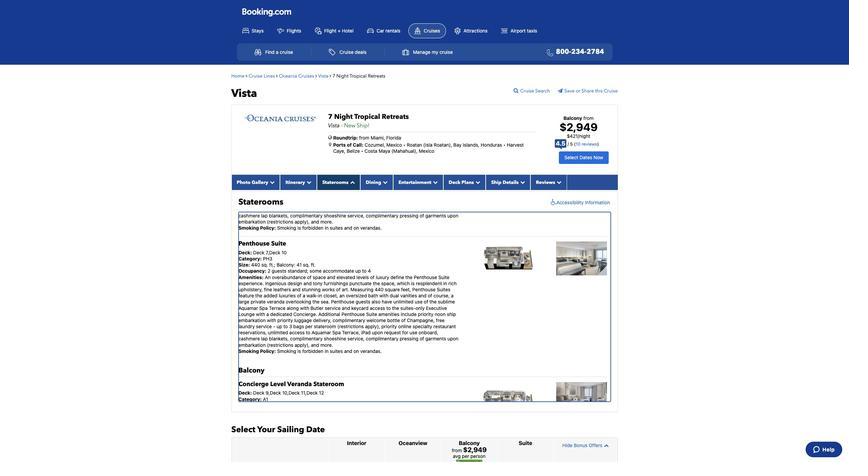 Task type: vqa. For each thing, say whether or not it's contained in the screenshot.
upholstery, within An Overabundance Of Space And Elevated Levels Of Luxury Define The Penthouse Suite Experience. Ingenious Design And Tony Furnishings Punctuate The Space, Which Is Resplendent In Rich Upholstery, Fine Leathers And Stunning Works Of Art. Measuring 440 Square Feet, Penthouse Suites Feature The Added Luxuries Of A Walk-In Closet, An Oversized Bath With Dual Vanities And Of Course, A Large Private Veranda Overlooking The Sea. Penthouse Guests Also Have Unlimited Use Of The Sublime Aquamar Spa Terrace Along With Butler Service And Keycard Access To The Suites-Only Executive Lounge With A Dedicated Concierge. Additional Penthouse Suite Amenities Include Priority Noon Ship Embarkation With Priority Luggage Delivery, Complimentary Welcome Bottle Of Champagne, Free Laundry Service - Up To 3 Bags Per Stateroom (Restrictions Apply), Priority Online Specialty Restaurant Reservations, Unlimited Access To Aquamar Spa Terrace, Ipad Upon Request For Use Onboard, Cashmere Lap Blankets, Complimentary Shoeshine Service, Complimentary Pressing Of Garments Upon Embarkation (Restrictions Apply), And More. Smoking Policy: Smoking Is Forbidden In Suites And On Verandas.
yes



Task type: describe. For each thing, give the bounding box(es) containing it.
vista main content
[[228, 68, 621, 462]]

storage
[[370, 434, 387, 439]]

cruise for cruise search
[[520, 88, 534, 94]]

tropical for 7 night tropical retreats
[[350, 73, 367, 79]]

manage my cruise button
[[395, 45, 460, 59]]

chevron up image
[[349, 180, 355, 185]]

4 inside 2 guests standard; some accommodate up to 4 an overabundance of space and elevated levels of luxury define the penthouse suite experience. ingenious design and tony furnishings punctuate the space, which is resplendent in rich upholstery, fine leathers and stunning works of art. measuring 440 square feet, penthouse suites feature the added luxuries of a walk-in closet, an oversized bath with dual vanities and of course, a large private veranda overlooking the sea. penthouse guests also have unlimited use of the sublime aquamar spa terrace along with butler service and keycard access to the suites-only executive lounge with a dedicated concierge. additional penthouse suite amenities include priority noon ship embarkation with priority luggage delivery, complimentary welcome bottle of champagne, free laundry service - up to 3 bags per stateroom (restrictions apply), priority online specialty restaurant reservations, unlimited access to aquamar spa terrace, ipad upon request for use onboard, cashmere lap blankets, complimentary shoeshine service, complimentary pressing of garments upon embarkation (restrictions apply), and more. smoking policy: smoking is forbidden in suites and on verandas.
[[368, 145, 371, 151]]

dining inside dropdown button
[[366, 179, 381, 186]]

menu
[[432, 446, 445, 452]]

- inside 7 night tropical retreats vista - new ship!
[[341, 122, 343, 129]]

such
[[368, 440, 378, 445]]

upholstery, inside 2 guests standard; some accommodate up to 4 an overabundance of space and elevated levels of luxury define the penthouse suite experience. ingenious design and tony furnishings punctuate the space, which is resplendent in rich upholstery, fine leathers and stunning works of art. measuring 440 square feet, penthouse suites feature the added luxuries of a walk-in closet, an oversized bath with dual vanities and of course, a large private veranda overlooking the sea. penthouse guests also have unlimited use of the sublime aquamar spa terrace along with butler service and keycard access to the suites-only executive lounge with a dedicated concierge. additional penthouse suite amenities include priority noon ship embarkation with priority luggage delivery, complimentary welcome bottle of champagne, free laundry service - up to 3 bags per stateroom (restrictions apply), priority online specialty restaurant reservations, unlimited access to aquamar spa terrace, ipad upon request for use onboard, cashmere lap blankets, complimentary shoeshine service, complimentary pressing of garments upon embarkation (restrictions apply), and more. smoking policy: smoking is forbidden in suites and on verandas.
[[239, 164, 263, 169]]

oceania cruises link
[[279, 73, 314, 79]]

lap inside an overabundance of space and elevated levels of luxury define the penthouse suite experience. ingenious design and tony furnishings punctuate the space, which is resplendent in rich upholstery, fine leathers and stunning works of art. measuring 440 square feet, penthouse suites feature the added luxuries of a walk-in closet, an oversized bath with dual vanities and of course, a large private veranda overlooking the sea. penthouse guests also have unlimited use of the sublime aquamar spa terrace along with butler service and keycard access to the suites-only executive lounge with a dedicated concierge. additional penthouse suite amenities include priority noon ship embarkation with priority luggage delivery, complimentary welcome bottle of champagne, free laundry service - up to 3 bags per stateroom (restrictions apply), priority online specialty restaurant reservations, unlimited access to aquamar spa terrace, ipad upon request for use onboard, cashmere lap blankets, complimentary shoeshine service, complimentary pressing of garments upon embarkation (restrictions apply), and more. smoking policy: smoking is forbidden in suites and on verandas.
[[261, 336, 268, 342]]

from for balcony from $2,949 avg per person
[[452, 448, 462, 454]]

chevron up image
[[603, 443, 609, 448]]

additional inside an overabundance of space and elevated levels of luxury define the penthouse suite experience. ingenious design and tony furnishings punctuate the space, which is resplendent in rich upholstery, fine leathers and stunning works of art. measuring 440 square feet, penthouse suites feature the added luxuries of a walk-in closet, an oversized bath with dual vanities and of course, a large private veranda overlooking the sea. penthouse guests also have unlimited use of the sublime aquamar spa terrace along with butler service and keycard access to the suites-only executive lounge with a dedicated concierge. additional penthouse suite amenities include priority noon ship embarkation with priority luggage delivery, complimentary welcome bottle of champagne, free laundry service - up to 3 bags per stateroom (restrictions apply), priority online specialty restaurant reservations, unlimited access to aquamar spa terrace, ipad upon request for use onboard, cashmere lap blankets, complimentary shoeshine service, complimentary pressing of garments upon embarkation (restrictions apply), and more. smoking policy: smoking is forbidden in suites and on verandas.
[[318, 311, 340, 317]]

291
[[251, 403, 259, 408]]

garments inside 2 guests standard; some accommodate up to 4 an overabundance of space and elevated levels of luxury define the penthouse suite experience. ingenious design and tony furnishings punctuate the space, which is resplendent in rich upholstery, fine leathers and stunning works of art. measuring 440 square feet, penthouse suites feature the added luxuries of a walk-in closet, an oversized bath with dual vanities and of course, a large private veranda overlooking the sea. penthouse guests also have unlimited use of the sublime aquamar spa terrace along with butler service and keycard access to the suites-only executive lounge with a dedicated concierge. additional penthouse suite amenities include priority noon ship embarkation with priority luggage delivery, complimentary welcome bottle of champagne, free laundry service - up to 3 bags per stateroom (restrictions apply), priority online specialty restaurant reservations, unlimited access to aquamar spa terrace, ipad upon request for use onboard, cashmere lap blankets, complimentary shoeshine service, complimentary pressing of garments upon embarkation (restrictions apply), and more. smoking policy: smoking is forbidden in suites and on verandas.
[[426, 213, 446, 219]]

7 night tropical retreats vista - new ship!
[[328, 112, 409, 129]]

sq. right the 41
[[303, 262, 310, 268]]

0 horizontal spatial mexico
[[387, 142, 402, 148]]

call:
[[353, 142, 363, 148]]

experience. inside an overabundance of space and elevated levels of luxury define the penthouse suite experience. ingenious design and tony furnishings punctuate the space, which is resplendent in rich upholstery, fine leathers and stunning works of art. measuring 440 square feet, penthouse suites feature the added luxuries of a walk-in closet, an oversized bath with dual vanities and of course, a large private veranda overlooking the sea. penthouse guests also have unlimited use of the sublime aquamar spa terrace along with butler service and keycard access to the suites-only executive lounge with a dedicated concierge. additional penthouse suite amenities include priority noon ship embarkation with priority luggage delivery, complimentary welcome bottle of champagne, free laundry service - up to 3 bags per stateroom (restrictions apply), priority online specialty restaurant reservations, unlimited access to aquamar spa terrace, ipad upon request for use onboard, cashmere lap blankets, complimentary shoeshine service, complimentary pressing of garments upon embarkation (restrictions apply), and more. smoking policy: smoking is forbidden in suites and on verandas.
[[239, 281, 264, 286]]

tropical for 7 night tropical retreats vista - new ship!
[[354, 112, 380, 121]]

comfortable
[[279, 427, 306, 433]]

1 vertical spatial staterooms
[[239, 197, 283, 208]]

bath inside an overabundance of space and elevated levels of luxury define the penthouse suite experience. ingenious design and tony furnishings punctuate the space, which is resplendent in rich upholstery, fine leathers and stunning works of art. measuring 440 square feet, penthouse suites feature the added luxuries of a walk-in closet, an oversized bath with dual vanities and of course, a large private veranda overlooking the sea. penthouse guests also have unlimited use of the sublime aquamar spa terrace along with butler service and keycard access to the suites-only executive lounge with a dedicated concierge. additional penthouse suite amenities include priority noon ship embarkation with priority luggage delivery, complimentary welcome bottle of champagne, free laundry service - up to 3 bags per stateroom (restrictions apply), priority online specialty restaurant reservations, unlimited access to aquamar spa terrace, ipad upon request for use onboard, cashmere lap blankets, complimentary shoeshine service, complimentary pressing of garments upon embarkation (restrictions apply), and more. smoking policy: smoking is forbidden in suites and on verandas.
[[368, 293, 378, 299]]

this
[[595, 88, 603, 94]]

lunch
[[365, 446, 377, 452]]

hide bonus offers
[[563, 443, 603, 448]]

ph3
[[263, 256, 272, 262]]

bed,
[[239, 427, 248, 433]]

tone
[[286, 421, 295, 427]]

overabundance inside 2 guests standard; some accommodate up to 4 an overabundance of space and elevated levels of luxury define the penthouse suite experience. ingenious design and tony furnishings punctuate the space, which is resplendent in rich upholstery, fine leathers and stunning works of art. measuring 440 square feet, penthouse suites feature the added luxuries of a walk-in closet, an oversized bath with dual vanities and of course, a large private veranda overlooking the sea. penthouse guests also have unlimited use of the sublime aquamar spa terrace along with butler service and keycard access to the suites-only executive lounge with a dedicated concierge. additional penthouse suite amenities include priority noon ship embarkation with priority luggage delivery, complimentary welcome bottle of champagne, free laundry service - up to 3 bags per stateroom (restrictions apply), priority online specialty restaurant reservations, unlimited access to aquamar spa terrace, ipad upon request for use onboard, cashmere lap blankets, complimentary shoeshine service, complimentary pressing of garments upon embarkation (restrictions apply), and more. smoking policy: smoking is forbidden in suites and on verandas.
[[272, 151, 306, 157]]

800-234-2784
[[556, 47, 604, 56]]

cabin image for deck 9,deck 10,deck 11,deck 12 deck on vista image
[[557, 382, 607, 416]]

upholstery, inside an overabundance of space and elevated levels of luxury define the penthouse suite experience. ingenious design and tony furnishings punctuate the space, which is resplendent in rich upholstery, fine leathers and stunning works of art. measuring 440 square feet, penthouse suites feature the added luxuries of a walk-in closet, an oversized bath with dual vanities and of course, a large private veranda overlooking the sea. penthouse guests also have unlimited use of the sublime aquamar spa terrace along with butler service and keycard access to the suites-only executive lounge with a dedicated concierge. additional penthouse suite amenities include priority noon ship embarkation with priority luggage delivery, complimentary welcome bottle of champagne, free laundry service - up to 3 bags per stateroom (restrictions apply), priority online specialty restaurant reservations, unlimited access to aquamar spa terrace, ipad upon request for use onboard, cashmere lap blankets, complimentary shoeshine service, complimentary pressing of garments upon embarkation (restrictions apply), and more. smoking policy: smoking is forbidden in suites and on verandas.
[[239, 287, 263, 293]]

ship
[[491, 179, 502, 186]]

for inside concierge level veranda stateroom deck: deck 9,deck 10,deck 11,deck 12 category: a1 291 sq. ft.; balcony: 27 sq. ft. 2 guests standard; some accommodate 3 concierge level veranda staterooms envelop guests in lavish comfort. shades of cream and rich fawn set the tone for a luxuriant respite with an extravagantly dressed queen-size tranquility bed, sumptuously comfortable sitting area and a private veranda to take in the marvels of the surrounding seascapes. all feature extraordinary closet and storage space, and a marble bath with walk-in rainforest shower. a wealth of additional amenities, such as a dedicated concierge lounge, unlimited use of the aquamar spa terrace, and expanded lunch and dinner room service menu from the grand dining room, elevates the experience to the sublime. additional amenities include priority noon ship embarkation, complimentary welcome bottle of champagne, free laundry service -
[[297, 421, 303, 427]]

sublime.
[[360, 452, 379, 458]]

verandas. inside an overabundance of space and elevated levels of luxury define the penthouse suite experience. ingenious design and tony furnishings punctuate the space, which is resplendent in rich upholstery, fine leathers and stunning works of art. measuring 440 square feet, penthouse suites feature the added luxuries of a walk-in closet, an oversized bath with dual vanities and of course, a large private veranda overlooking the sea. penthouse guests also have unlimited use of the sublime aquamar spa terrace along with butler service and keycard access to the suites-only executive lounge with a dedicated concierge. additional penthouse suite amenities include priority noon ship embarkation with priority luggage delivery, complimentary welcome bottle of champagne, free laundry service - up to 3 bags per stateroom (restrictions apply), priority online specialty restaurant reservations, unlimited access to aquamar spa terrace, ipad upon request for use onboard, cashmere lap blankets, complimentary shoeshine service, complimentary pressing of garments upon embarkation (restrictions apply), and more. smoking policy: smoking is forbidden in suites and on verandas.
[[360, 348, 382, 354]]

leathers inside an overabundance of space and elevated levels of luxury define the penthouse suite experience. ingenious design and tony furnishings punctuate the space, which is resplendent in rich upholstery, fine leathers and stunning works of art. measuring 440 square feet, penthouse suites feature the added luxuries of a walk-in closet, an oversized bath with dual vanities and of course, a large private veranda overlooking the sea. penthouse guests also have unlimited use of the sublime aquamar spa terrace along with butler service and keycard access to the suites-only executive lounge with a dedicated concierge. additional penthouse suite amenities include priority noon ship embarkation with priority luggage delivery, complimentary welcome bottle of champagne, free laundry service - up to 3 bags per stateroom (restrictions apply), priority online specialty restaurant reservations, unlimited access to aquamar spa terrace, ipad upon request for use onboard, cashmere lap blankets, complimentary shoeshine service, complimentary pressing of garments upon embarkation (restrictions apply), and more. smoking policy: smoking is forbidden in suites and on verandas.
[[273, 287, 291, 293]]

hide bonus offers link
[[556, 440, 616, 452]]

an inside 2 guests standard; some accommodate up to 4 an overabundance of space and elevated levels of luxury define the penthouse suite experience. ingenious design and tony furnishings punctuate the space, which is resplendent in rich upholstery, fine leathers and stunning works of art. measuring 440 square feet, penthouse suites feature the added luxuries of a walk-in closet, an oversized bath with dual vanities and of course, a large private veranda overlooking the sea. penthouse guests also have unlimited use of the sublime aquamar spa terrace along with butler service and keycard access to the suites-only executive lounge with a dedicated concierge. additional penthouse suite amenities include priority noon ship embarkation with priority luggage delivery, complimentary welcome bottle of champagne, free laundry service - up to 3 bags per stateroom (restrictions apply), priority online specialty restaurant reservations, unlimited access to aquamar spa terrace, ipad upon request for use onboard, cashmere lap blankets, complimentary shoeshine service, complimentary pressing of garments upon embarkation (restrictions apply), and more. smoking policy: smoking is forbidden in suites and on verandas.
[[265, 151, 271, 157]]

square inside 2 guests standard; some accommodate up to 4 an overabundance of space and elevated levels of luxury define the penthouse suite experience. ingenious design and tony furnishings punctuate the space, which is resplendent in rich upholstery, fine leathers and stunning works of art. measuring 440 square feet, penthouse suites feature the added luxuries of a walk-in closet, an oversized bath with dual vanities and of course, a large private veranda overlooking the sea. penthouse guests also have unlimited use of the sublime aquamar spa terrace along with butler service and keycard access to the suites-only executive lounge with a dedicated concierge. additional penthouse suite amenities include priority noon ship embarkation with priority luggage delivery, complimentary welcome bottle of champagne, free laundry service - up to 3 bags per stateroom (restrictions apply), priority online specialty restaurant reservations, unlimited access to aquamar spa terrace, ipad upon request for use onboard, cashmere lap blankets, complimentary shoeshine service, complimentary pressing of garments upon embarkation (restrictions apply), and more. smoking policy: smoking is forbidden in suites and on verandas.
[[385, 164, 400, 169]]

hide
[[563, 443, 573, 448]]

5
[[570, 141, 573, 147]]

- inside an overabundance of space and elevated levels of luxury define the penthouse suite experience. ingenious design and tony furnishings punctuate the space, which is resplendent in rich upholstery, fine leathers and stunning works of art. measuring 440 square feet, penthouse suites feature the added luxuries of a walk-in closet, an oversized bath with dual vanities and of course, a large private veranda overlooking the sea. penthouse guests also have unlimited use of the sublime aquamar spa terrace along with butler service and keycard access to the suites-only executive lounge with a dedicated concierge. additional penthouse suite amenities include priority noon ship embarkation with priority luggage delivery, complimentary welcome bottle of champagne, free laundry service - up to 3 bags per stateroom (restrictions apply), priority online specialty restaurant reservations, unlimited access to aquamar spa terrace, ipad upon request for use onboard, cashmere lap blankets, complimentary shoeshine service, complimentary pressing of garments upon embarkation (restrictions apply), and more. smoking policy: smoking is forbidden in suites and on verandas.
[[273, 324, 275, 330]]

grand
[[248, 452, 262, 458]]

1 angle right image from the left
[[246, 73, 247, 78]]

)
[[597, 141, 599, 147]]

area
[[322, 427, 331, 433]]

now
[[594, 155, 603, 160]]

additional
[[321, 440, 343, 445]]

butler inside an overabundance of space and elevated levels of luxury define the penthouse suite experience. ingenious design and tony furnishings punctuate the space, which is resplendent in rich upholstery, fine leathers and stunning works of art. measuring 440 square feet, penthouse suites feature the added luxuries of a walk-in closet, an oversized bath with dual vanities and of course, a large private veranda overlooking the sea. penthouse guests also have unlimited use of the sublime aquamar spa terrace along with butler service and keycard access to the suites-only executive lounge with a dedicated concierge. additional penthouse suite amenities include priority noon ship embarkation with priority luggage delivery, complimentary welcome bottle of champagne, free laundry service - up to 3 bags per stateroom (restrictions apply), priority online specialty restaurant reservations, unlimited access to aquamar spa terrace, ipad upon request for use onboard, cashmere lap blankets, complimentary shoeshine service, complimentary pressing of garments upon embarkation (restrictions apply), and more. smoking policy: smoking is forbidden in suites and on verandas.
[[311, 305, 324, 311]]

retreats for 7 night tropical retreats
[[368, 73, 385, 79]]

4.5
[[556, 140, 566, 147]]

queen-
[[411, 421, 427, 427]]

3 embarkation from the top
[[239, 318, 266, 323]]

home
[[231, 73, 245, 79]]

per inside balcony from $2,949 avg per person
[[462, 454, 469, 459]]

for inside 2 guests standard; some accommodate up to 4 an overabundance of space and elevated levels of luxury define the penthouse suite experience. ingenious design and tony furnishings punctuate the space, which is resplendent in rich upholstery, fine leathers and stunning works of art. measuring 440 square feet, penthouse suites feature the added luxuries of a walk-in closet, an oversized bath with dual vanities and of course, a large private veranda overlooking the sea. penthouse guests also have unlimited use of the sublime aquamar spa terrace along with butler service and keycard access to the suites-only executive lounge with a dedicated concierge. additional penthouse suite amenities include priority noon ship embarkation with priority luggage delivery, complimentary welcome bottle of champagne, free laundry service - up to 3 bags per stateroom (restrictions apply), priority online specialty restaurant reservations, unlimited access to aquamar spa terrace, ipad upon request for use onboard, cashmere lap blankets, complimentary shoeshine service, complimentary pressing of garments upon embarkation (restrictions apply), and more. smoking policy: smoking is forbidden in suites and on verandas.
[[402, 207, 408, 212]]

shower.
[[278, 440, 294, 445]]

cruise lines link
[[249, 73, 275, 79]]

reviews
[[536, 179, 555, 186]]

bottle inside concierge level veranda stateroom deck: deck 9,deck 10,deck 11,deck 12 category: a1 291 sq. ft.; balcony: 27 sq. ft. 2 guests standard; some accommodate 3 concierge level veranda staterooms envelop guests in lavish comfort. shades of cream and rich fawn set the tone for a luxuriant respite with an extravagantly dressed queen-size tranquility bed, sumptuously comfortable sitting area and a private veranda to take in the marvels of the surrounding seascapes. all feature extraordinary closet and storage space, and a marble bath with walk-in rainforest shower. a wealth of additional amenities, such as a dedicated concierge lounge, unlimited use of the aquamar spa terrace, and expanded lunch and dinner room service menu from the grand dining room, elevates the experience to the sublime. additional amenities include priority noon ship embarkation, complimentary welcome bottle of champagne, free laundry service -
[[346, 458, 358, 462]]

policy: inside 2 guests standard; some accommodate up to 4 an overabundance of space and elevated levels of luxury define the penthouse suite experience. ingenious design and tony furnishings punctuate the space, which is resplendent in rich upholstery, fine leathers and stunning works of art. measuring 440 square feet, penthouse suites feature the added luxuries of a walk-in closet, an oversized bath with dual vanities and of course, a large private veranda overlooking the sea. penthouse guests also have unlimited use of the sublime aquamar spa terrace along with butler service and keycard access to the suites-only executive lounge with a dedicated concierge. additional penthouse suite amenities include priority noon ship embarkation with priority luggage delivery, complimentary welcome bottle of champagne, free laundry service - up to 3 bags per stateroom (restrictions apply), priority online specialty restaurant reservations, unlimited access to aquamar spa terrace, ipad upon request for use onboard, cashmere lap blankets, complimentary shoeshine service, complimentary pressing of garments upon embarkation (restrictions apply), and more. smoking policy: smoking is forbidden in suites and on verandas.
[[260, 225, 276, 231]]

some inside concierge level veranda stateroom deck: deck 9,deck 10,deck 11,deck 12 category: a1 291 sq. ft.; balcony: 27 sq. ft. 2 guests standard; some accommodate 3 concierge level veranda staterooms envelop guests in lavish comfort. shades of cream and rich fawn set the tone for a luxuriant respite with an extravagantly dressed queen-size tranquility bed, sumptuously comfortable sitting area and a private veranda to take in the marvels of the surrounding seascapes. all feature extraordinary closet and storage space, and a marble bath with walk-in rainforest shower. a wealth of additional amenities, such as a dedicated concierge lounge, unlimited use of the aquamar spa terrace, and expanded lunch and dinner room service menu from the grand dining room, elevates the experience to the sublime. additional amenities include priority noon ship embarkation, complimentary welcome bottle of champagne, free laundry service -
[[310, 409, 322, 415]]

include inside concierge level veranda stateroom deck: deck 9,deck 10,deck 11,deck 12 category: a1 291 sq. ft.; balcony: 27 sq. ft. 2 guests standard; some accommodate 3 concierge level veranda staterooms envelop guests in lavish comfort. shades of cream and rich fawn set the tone for a luxuriant respite with an extravagantly dressed queen-size tranquility bed, sumptuously comfortable sitting area and a private veranda to take in the marvels of the surrounding seascapes. all feature extraordinary closet and storage space, and a marble bath with walk-in rainforest shower. a wealth of additional amenities, such as a dedicated concierge lounge, unlimited use of the aquamar spa terrace, and expanded lunch and dinner room service menu from the grand dining room, elevates the experience to the sublime. additional amenities include priority noon ship embarkation, complimentary welcome bottle of champagne, free laundry service -
[[426, 452, 441, 458]]

pressing inside 2 guests standard; some accommodate up to 4 an overabundance of space and elevated levels of luxury define the penthouse suite experience. ingenious design and tony furnishings punctuate the space, which is resplendent in rich upholstery, fine leathers and stunning works of art. measuring 440 square feet, penthouse suites feature the added luxuries of a walk-in closet, an oversized bath with dual vanities and of course, a large private veranda overlooking the sea. penthouse guests also have unlimited use of the sublime aquamar spa terrace along with butler service and keycard access to the suites-only executive lounge with a dedicated concierge. additional penthouse suite amenities include priority noon ship embarkation with priority luggage delivery, complimentary welcome bottle of champagne, free laundry service - up to 3 bags per stateroom (restrictions apply), priority online specialty restaurant reservations, unlimited access to aquamar spa terrace, ipad upon request for use onboard, cashmere lap blankets, complimentary shoeshine service, complimentary pressing of garments upon embarkation (restrictions apply), and more. smoking policy: smoking is forbidden in suites and on verandas.
[[400, 213, 419, 219]]

terrace inside 2 guests standard; some accommodate up to 4 an overabundance of space and elevated levels of luxury define the penthouse suite experience. ingenious design and tony furnishings punctuate the space, which is resplendent in rich upholstery, fine leathers and stunning works of art. measuring 440 square feet, penthouse suites feature the added luxuries of a walk-in closet, an oversized bath with dual vanities and of course, a large private veranda overlooking the sea. penthouse guests also have unlimited use of the sublime aquamar spa terrace along with butler service and keycard access to the suites-only executive lounge with a dedicated concierge. additional penthouse suite amenities include priority noon ship embarkation with priority luggage delivery, complimentary welcome bottle of champagne, free laundry service - up to 3 bags per stateroom (restrictions apply), priority online specialty restaurant reservations, unlimited access to aquamar spa terrace, ipad upon request for use onboard, cashmere lap blankets, complimentary shoeshine service, complimentary pressing of garments upon embarkation (restrictions apply), and more. smoking policy: smoking is forbidden in suites and on verandas.
[[269, 182, 286, 188]]

flight + hotel
[[324, 28, 354, 33]]

lavish
[[387, 415, 399, 421]]

ship!
[[357, 122, 370, 129]]

chevron down image for itinerary
[[305, 180, 312, 185]]

have inside 2 guests standard; some accommodate up to 4 an overabundance of space and elevated levels of luxury define the penthouse suite experience. ingenious design and tony furnishings punctuate the space, which is resplendent in rich upholstery, fine leathers and stunning works of art. measuring 440 square feet, penthouse suites feature the added luxuries of a walk-in closet, an oversized bath with dual vanities and of course, a large private veranda overlooking the sea. penthouse guests also have unlimited use of the sublime aquamar spa terrace along with butler service and keycard access to the suites-only executive lounge with a dedicated concierge. additional penthouse suite amenities include priority noon ship embarkation with priority luggage delivery, complimentary welcome bottle of champagne, free laundry service - up to 3 bags per stateroom (restrictions apply), priority online specialty restaurant reservations, unlimited access to aquamar spa terrace, ipad upon request for use onboard, cashmere lap blankets, complimentary shoeshine service, complimentary pressing of garments upon embarkation (restrictions apply), and more. smoking policy: smoking is forbidden in suites and on verandas.
[[382, 176, 392, 182]]

dedicated inside concierge level veranda stateroom deck: deck 9,deck 10,deck 11,deck 12 category: a1 291 sq. ft.; balcony: 27 sq. ft. 2 guests standard; some accommodate 3 concierge level veranda staterooms envelop guests in lavish comfort. shades of cream and rich fawn set the tone for a luxuriant respite with an extravagantly dressed queen-size tranquility bed, sumptuously comfortable sitting area and a private veranda to take in the marvels of the surrounding seascapes. all feature extraordinary closet and storage space, and a marble bath with walk-in rainforest shower. a wealth of additional amenities, such as a dedicated concierge lounge, unlimited use of the aquamar spa terrace, and expanded lunch and dinner room service menu from the grand dining room, elevates the experience to the sublime. additional amenities include priority noon ship embarkation, complimentary welcome bottle of champagne, free laundry service -
[[390, 440, 412, 445]]

/ inside 4.5 / 5 ( 10 reviews )
[[568, 141, 569, 147]]

ports of call:
[[333, 142, 363, 148]]

travel menu navigation
[[237, 43, 612, 61]]

feet, inside an overabundance of space and elevated levels of luxury define the penthouse suite experience. ingenious design and tony furnishings punctuate the space, which is resplendent in rich upholstery, fine leathers and stunning works of art. measuring 440 square feet, penthouse suites feature the added luxuries of a walk-in closet, an oversized bath with dual vanities and of course, a large private veranda overlooking the sea. penthouse guests also have unlimited use of the sublime aquamar spa terrace along with butler service and keycard access to the suites-only executive lounge with a dedicated concierge. additional penthouse suite amenities include priority noon ship embarkation with priority luggage delivery, complimentary welcome bottle of champagne, free laundry service - up to 3 bags per stateroom (restrictions apply), priority online specialty restaurant reservations, unlimited access to aquamar spa terrace, ipad upon request for use onboard, cashmere lap blankets, complimentary shoeshine service, complimentary pressing of garments upon embarkation (restrictions apply), and more. smoking policy: smoking is forbidden in suites and on verandas.
[[401, 287, 411, 293]]

accessibility
[[557, 200, 584, 205]]

closet
[[346, 434, 359, 439]]

sublime inside 2 guests standard; some accommodate up to 4 an overabundance of space and elevated levels of luxury define the penthouse suite experience. ingenious design and tony furnishings punctuate the space, which is resplendent in rich upholstery, fine leathers and stunning works of art. measuring 440 square feet, penthouse suites feature the added luxuries of a walk-in closet, an oversized bath with dual vanities and of course, a large private veranda overlooking the sea. penthouse guests also have unlimited use of the sublime aquamar spa terrace along with butler service and keycard access to the suites-only executive lounge with a dedicated concierge. additional penthouse suite amenities include priority noon ship embarkation with priority luggage delivery, complimentary welcome bottle of champagne, free laundry service - up to 3 bags per stateroom (restrictions apply), priority online specialty restaurant reservations, unlimited access to aquamar spa terrace, ipad upon request for use onboard, cashmere lap blankets, complimentary shoeshine service, complimentary pressing of garments upon embarkation (restrictions apply), and more. smoking policy: smoking is forbidden in suites and on verandas.
[[438, 176, 455, 182]]

paper plane image
[[558, 88, 565, 93]]

concierge. inside 2 guests standard; some accommodate up to 4 an overabundance of space and elevated levels of luxury define the penthouse suite experience. ingenious design and tony furnishings punctuate the space, which is resplendent in rich upholstery, fine leathers and stunning works of art. measuring 440 square feet, penthouse suites feature the added luxuries of a walk-in closet, an oversized bath with dual vanities and of course, a large private veranda overlooking the sea. penthouse guests also have unlimited use of the sublime aquamar spa terrace along with butler service and keycard access to the suites-only executive lounge with a dedicated concierge. additional penthouse suite amenities include priority noon ship embarkation with priority luggage delivery, complimentary welcome bottle of champagne, free laundry service - up to 3 bags per stateroom (restrictions apply), priority online specialty restaurant reservations, unlimited access to aquamar spa terrace, ipad upon request for use onboard, cashmere lap blankets, complimentary shoeshine service, complimentary pressing of garments upon embarkation (restrictions apply), and more. smoking policy: smoking is forbidden in suites and on verandas.
[[293, 188, 317, 194]]

spa inside concierge level veranda stateroom deck: deck 9,deck 10,deck 11,deck 12 category: a1 291 sq. ft.; balcony: 27 sq. ft. 2 guests standard; some accommodate 3 concierge level veranda staterooms envelop guests in lavish comfort. shades of cream and rich fawn set the tone for a luxuriant respite with an extravagantly dressed queen-size tranquility bed, sumptuously comfortable sitting area and a private veranda to take in the marvels of the surrounding seascapes. all feature extraordinary closet and storage space, and a marble bath with walk-in rainforest shower. a wealth of additional amenities, such as a dedicated concierge lounge, unlimited use of the aquamar spa terrace, and expanded lunch and dinner room service menu from the grand dining room, elevates the experience to the sublime. additional amenities include priority noon ship embarkation, complimentary welcome bottle of champagne, free laundry service -
[[304, 446, 312, 452]]

room
[[403, 446, 414, 452]]

terrace inside an overabundance of space and elevated levels of luxury define the penthouse suite experience. ingenious design and tony furnishings punctuate the space, which is resplendent in rich upholstery, fine leathers and stunning works of art. measuring 440 square feet, penthouse suites feature the added luxuries of a walk-in closet, an oversized bath with dual vanities and of course, a large private veranda overlooking the sea. penthouse guests also have unlimited use of the sublime aquamar spa terrace along with butler service and keycard access to the suites-only executive lounge with a dedicated concierge. additional penthouse suite amenities include priority noon ship embarkation with priority luggage delivery, complimentary welcome bottle of champagne, free laundry service - up to 3 bags per stateroom (restrictions apply), priority online specialty restaurant reservations, unlimited access to aquamar spa terrace, ipad upon request for use onboard, cashmere lap blankets, complimentary shoeshine service, complimentary pressing of garments upon embarkation (restrictions apply), and more. smoking policy: smoking is forbidden in suites and on verandas.
[[269, 305, 286, 311]]

sea. inside an overabundance of space and elevated levels of luxury define the penthouse suite experience. ingenious design and tony furnishings punctuate the space, which is resplendent in rich upholstery, fine leathers and stunning works of art. measuring 440 square feet, penthouse suites feature the added luxuries of a walk-in closet, an oversized bath with dual vanities and of course, a large private veranda overlooking the sea. penthouse guests also have unlimited use of the sublime aquamar spa terrace along with butler service and keycard access to the suites-only executive lounge with a dedicated concierge. additional penthouse suite amenities include priority noon ship embarkation with priority luggage delivery, complimentary welcome bottle of champagne, free laundry service - up to 3 bags per stateroom (restrictions apply), priority online specialty restaurant reservations, unlimited access to aquamar spa terrace, ipad upon request for use onboard, cashmere lap blankets, complimentary shoeshine service, complimentary pressing of garments upon embarkation (restrictions apply), and more. smoking policy: smoking is forbidden in suites and on verandas.
[[321, 299, 330, 305]]

bottle inside an overabundance of space and elevated levels of luxury define the penthouse suite experience. ingenious design and tony furnishings punctuate the space, which is resplendent in rich upholstery, fine leathers and stunning works of art. measuring 440 square feet, penthouse suites feature the added luxuries of a walk-in closet, an oversized bath with dual vanities and of course, a large private veranda overlooking the sea. penthouse guests also have unlimited use of the sublime aquamar spa terrace along with butler service and keycard access to the suites-only executive lounge with a dedicated concierge. additional penthouse suite amenities include priority noon ship embarkation with priority luggage delivery, complimentary welcome bottle of champagne, free laundry service - up to 3 bags per stateroom (restrictions apply), priority online specialty restaurant reservations, unlimited access to aquamar spa terrace, ipad upon request for use onboard, cashmere lap blankets, complimentary shoeshine service, complimentary pressing of garments upon embarkation (restrictions apply), and more. smoking policy: smoking is forbidden in suites and on verandas.
[[387, 318, 400, 323]]

furnishings inside 2 guests standard; some accommodate up to 4 an overabundance of space and elevated levels of luxury define the penthouse suite experience. ingenious design and tony furnishings punctuate the space, which is resplendent in rich upholstery, fine leathers and stunning works of art. measuring 440 square feet, penthouse suites feature the added luxuries of a walk-in closet, an oversized bath with dual vanities and of course, a large private veranda overlooking the sea. penthouse guests also have unlimited use of the sublime aquamar spa terrace along with butler service and keycard access to the suites-only executive lounge with a dedicated concierge. additional penthouse suite amenities include priority noon ship embarkation with priority luggage delivery, complimentary welcome bottle of champagne, free laundry service - up to 3 bags per stateroom (restrictions apply), priority online specialty restaurant reservations, unlimited access to aquamar spa terrace, ipad upon request for use onboard, cashmere lap blankets, complimentary shoeshine service, complimentary pressing of garments upon embarkation (restrictions apply), and more. smoking policy: smoking is forbidden in suites and on verandas.
[[324, 157, 348, 163]]

roundtrip: from miami, florida
[[333, 135, 401, 141]]

laundry inside 2 guests standard; some accommodate up to 4 an overabundance of space and elevated levels of luxury define the penthouse suite experience. ingenious design and tony furnishings punctuate the space, which is resplendent in rich upholstery, fine leathers and stunning works of art. measuring 440 square feet, penthouse suites feature the added luxuries of a walk-in closet, an oversized bath with dual vanities and of course, a large private veranda overlooking the sea. penthouse guests also have unlimited use of the sublime aquamar spa terrace along with butler service and keycard access to the suites-only executive lounge with a dedicated concierge. additional penthouse suite amenities include priority noon ship embarkation with priority luggage delivery, complimentary welcome bottle of champagne, free laundry service - up to 3 bags per stateroom (restrictions apply), priority online specialty restaurant reservations, unlimited access to aquamar spa terrace, ipad upon request for use onboard, cashmere lap blankets, complimentary shoeshine service, complimentary pressing of garments upon embarkation (restrictions apply), and more. smoking policy: smoking is forbidden in suites and on verandas.
[[239, 201, 255, 206]]

suites inside an overabundance of space and elevated levels of luxury define the penthouse suite experience. ingenious design and tony furnishings punctuate the space, which is resplendent in rich upholstery, fine leathers and stunning works of art. measuring 440 square feet, penthouse suites feature the added luxuries of a walk-in closet, an oversized bath with dual vanities and of course, a large private veranda overlooking the sea. penthouse guests also have unlimited use of the sublime aquamar spa terrace along with butler service and keycard access to the suites-only executive lounge with a dedicated concierge. additional penthouse suite amenities include priority noon ship embarkation with priority luggage delivery, complimentary welcome bottle of champagne, free laundry service - up to 3 bags per stateroom (restrictions apply), priority online specialty restaurant reservations, unlimited access to aquamar spa terrace, ipad upon request for use onboard, cashmere lap blankets, complimentary shoeshine service, complimentary pressing of garments upon embarkation (restrictions apply), and more. smoking policy: smoking is forbidden in suites and on verandas.
[[330, 348, 343, 354]]

balcony for balcony
[[239, 366, 265, 375]]

27
[[296, 403, 301, 408]]

free inside 2 guests standard; some accommodate up to 4 an overabundance of space and elevated levels of luxury define the penthouse suite experience. ingenious design and tony furnishings punctuate the space, which is resplendent in rich upholstery, fine leathers and stunning works of art. measuring 440 square feet, penthouse suites feature the added luxuries of a walk-in closet, an oversized bath with dual vanities and of course, a large private veranda overlooking the sea. penthouse guests also have unlimited use of the sublime aquamar spa terrace along with butler service and keycard access to the suites-only executive lounge with a dedicated concierge. additional penthouse suite amenities include priority noon ship embarkation with priority luggage delivery, complimentary welcome bottle of champagne, free laundry service - up to 3 bags per stateroom (restrictions apply), priority online specialty restaurant reservations, unlimited access to aquamar spa terrace, ipad upon request for use onboard, cashmere lap blankets, complimentary shoeshine service, complimentary pressing of garments upon embarkation (restrictions apply), and more. smoking policy: smoking is forbidden in suites and on verandas.
[[436, 194, 445, 200]]

select for select          dates now
[[565, 155, 578, 160]]

size
[[427, 421, 435, 427]]

find a cruise
[[265, 49, 293, 55]]

find a cruise link
[[247, 45, 300, 59]]

measuring inside an overabundance of space and elevated levels of luxury define the penthouse suite experience. ingenious design and tony furnishings punctuate the space, which is resplendent in rich upholstery, fine leathers and stunning works of art. measuring 440 square feet, penthouse suites feature the added luxuries of a walk-in closet, an oversized bath with dual vanities and of course, a large private veranda overlooking the sea. penthouse guests also have unlimited use of the sublime aquamar spa terrace along with butler service and keycard access to the suites-only executive lounge with a dedicated concierge. additional penthouse suite amenities include priority noon ship embarkation with priority luggage delivery, complimentary welcome bottle of champagne, free laundry service - up to 3 bags per stateroom (restrictions apply), priority online specialty restaurant reservations, unlimited access to aquamar spa terrace, ipad upon request for use onboard, cashmere lap blankets, complimentary shoeshine service, complimentary pressing of garments upon embarkation (restrictions apply), and more. smoking policy: smoking is forbidden in suites and on verandas.
[[351, 287, 374, 293]]

balcony from $2,949 $421 / night
[[560, 115, 598, 139]]

standard; inside concierge level veranda stateroom deck: deck 9,deck 10,deck 11,deck 12 category: a1 291 sq. ft.; balcony: 27 sq. ft. 2 guests standard; some accommodate 3 concierge level veranda staterooms envelop guests in lavish comfort. shades of cream and rich fawn set the tone for a luxuriant respite with an extravagantly dressed queen-size tranquility bed, sumptuously comfortable sitting area and a private veranda to take in the marvels of the surrounding seascapes. all feature extraordinary closet and storage space, and a marble bath with walk-in rainforest shower. a wealth of additional amenities, such as a dedicated concierge lounge, unlimited use of the aquamar spa terrace, and expanded lunch and dinner room service menu from the grand dining room, elevates the experience to the sublime. additional amenities include priority noon ship embarkation, complimentary welcome bottle of champagne, free laundry service -
[[288, 409, 308, 415]]

welcome inside 2 guests standard; some accommodate up to 4 an overabundance of space and elevated levels of luxury define the penthouse suite experience. ingenious design and tony furnishings punctuate the space, which is resplendent in rich upholstery, fine leathers and stunning works of art. measuring 440 square feet, penthouse suites feature the added luxuries of a walk-in closet, an oversized bath with dual vanities and of course, a large private veranda overlooking the sea. penthouse guests also have unlimited use of the sublime aquamar spa terrace along with butler service and keycard access to the suites-only executive lounge with a dedicated concierge. additional penthouse suite amenities include priority noon ship embarkation with priority luggage delivery, complimentary welcome bottle of champagne, free laundry service - up to 3 bags per stateroom (restrictions apply), priority online specialty restaurant reservations, unlimited access to aquamar spa terrace, ipad upon request for use onboard, cashmere lap blankets, complimentary shoeshine service, complimentary pressing of garments upon embarkation (restrictions apply), and more. smoking policy: smoking is forbidden in suites and on verandas.
[[367, 194, 386, 200]]

marble
[[417, 434, 432, 439]]

expanded
[[342, 446, 364, 452]]

10,deck
[[282, 390, 300, 396]]

oceania cruises image
[[244, 114, 316, 122]]

fine inside an overabundance of space and elevated levels of luxury define the penthouse suite experience. ingenious design and tony furnishings punctuate the space, which is resplendent in rich upholstery, fine leathers and stunning works of art. measuring 440 square feet, penthouse suites feature the added luxuries of a walk-in closet, an oversized bath with dual vanities and of course, a large private veranda overlooking the sea. penthouse guests also have unlimited use of the sublime aquamar spa terrace along with butler service and keycard access to the suites-only executive lounge with a dedicated concierge. additional penthouse suite amenities include priority noon ship embarkation with priority luggage delivery, complimentary welcome bottle of champagne, free laundry service - up to 3 bags per stateroom (restrictions apply), priority online specialty restaurant reservations, unlimited access to aquamar spa terrace, ipad upon request for use onboard, cashmere lap blankets, complimentary shoeshine service, complimentary pressing of garments upon embarkation (restrictions apply), and more. smoking policy: smoking is forbidden in suites and on verandas.
[[264, 287, 272, 293]]

10 inside 4.5 / 5 ( 10 reviews )
[[576, 141, 581, 147]]

chevron down image for entertainment
[[432, 180, 438, 185]]

wealth
[[300, 440, 314, 445]]

amenities inside 2 guests standard; some accommodate up to 4 an overabundance of space and elevated levels of luxury define the penthouse suite experience. ingenious design and tony furnishings punctuate the space, which is resplendent in rich upholstery, fine leathers and stunning works of art. measuring 440 square feet, penthouse suites feature the added luxuries of a walk-in closet, an oversized bath with dual vanities and of course, a large private veranda overlooking the sea. penthouse guests also have unlimited use of the sublime aquamar spa terrace along with butler service and keycard access to the suites-only executive lounge with a dedicated concierge. additional penthouse suite amenities include priority noon ship embarkation with priority luggage delivery, complimentary welcome bottle of champagne, free laundry service - up to 3 bags per stateroom (restrictions apply), priority online specialty restaurant reservations, unlimited access to aquamar spa terrace, ipad upon request for use onboard, cashmere lap blankets, complimentary shoeshine service, complimentary pressing of garments upon embarkation (restrictions apply), and more. smoking policy: smoking is forbidden in suites and on verandas.
[[379, 188, 400, 194]]

chevron down image for ship details
[[519, 180, 525, 185]]

0 vertical spatial vista
[[318, 73, 329, 79]]

sailing
[[277, 424, 304, 436]]

suites- inside 2 guests standard; some accommodate up to 4 an overabundance of space and elevated levels of luxury define the penthouse suite experience. ingenious design and tony furnishings punctuate the space, which is resplendent in rich upholstery, fine leathers and stunning works of art. measuring 440 square feet, penthouse suites feature the added luxuries of a walk-in closet, an oversized bath with dual vanities and of course, a large private veranda overlooking the sea. penthouse guests also have unlimited use of the sublime aquamar spa terrace along with butler service and keycard access to the suites-only executive lounge with a dedicated concierge. additional penthouse suite amenities include priority noon ship embarkation with priority luggage delivery, complimentary welcome bottle of champagne, free laundry service - up to 3 bags per stateroom (restrictions apply), priority online specialty restaurant reservations, unlimited access to aquamar spa terrace, ipad upon request for use onboard, cashmere lap blankets, complimentary shoeshine service, complimentary pressing of garments upon embarkation (restrictions apply), and more. smoking policy: smoking is forbidden in suites and on verandas.
[[400, 182, 416, 188]]

bags inside 2 guests standard; some accommodate up to 4 an overabundance of space and elevated levels of luxury define the penthouse suite experience. ingenious design and tony furnishings punctuate the space, which is resplendent in rich upholstery, fine leathers and stunning works of art. measuring 440 square feet, penthouse suites feature the added luxuries of a walk-in closet, an oversized bath with dual vanities and of course, a large private veranda overlooking the sea. penthouse guests also have unlimited use of the sublime aquamar spa terrace along with butler service and keycard access to the suites-only executive lounge with a dedicated concierge. additional penthouse suite amenities include priority noon ship embarkation with priority luggage delivery, complimentary welcome bottle of champagne, free laundry service - up to 3 bags per stateroom (restrictions apply), priority online specialty restaurant reservations, unlimited access to aquamar spa terrace, ipad upon request for use onboard, cashmere lap blankets, complimentary shoeshine service, complimentary pressing of garments upon embarkation (restrictions apply), and more. smoking policy: smoking is forbidden in suites and on verandas.
[[293, 201, 304, 206]]

roundtrip:
[[333, 135, 358, 141]]

cruise right this
[[604, 88, 618, 94]]

shades
[[420, 415, 436, 421]]

dedicated inside an overabundance of space and elevated levels of luxury define the penthouse suite experience. ingenious design and tony furnishings punctuate the space, which is resplendent in rich upholstery, fine leathers and stunning works of art. measuring 440 square feet, penthouse suites feature the added luxuries of a walk-in closet, an oversized bath with dual vanities and of course, a large private veranda overlooking the sea. penthouse guests also have unlimited use of the sublime aquamar spa terrace along with butler service and keycard access to the suites-only executive lounge with a dedicated concierge. additional penthouse suite amenities include priority noon ship embarkation with priority luggage delivery, complimentary welcome bottle of champagne, free laundry service - up to 3 bags per stateroom (restrictions apply), priority online specialty restaurant reservations, unlimited access to aquamar spa terrace, ipad upon request for use onboard, cashmere lap blankets, complimentary shoeshine service, complimentary pressing of garments upon embarkation (restrictions apply), and more. smoking policy: smoking is forbidden in suites and on verandas.
[[270, 311, 292, 317]]

noon inside 2 guests standard; some accommodate up to 4 an overabundance of space and elevated levels of luxury define the penthouse suite experience. ingenious design and tony furnishings punctuate the space, which is resplendent in rich upholstery, fine leathers and stunning works of art. measuring 440 square feet, penthouse suites feature the added luxuries of a walk-in closet, an oversized bath with dual vanities and of course, a large private veranda overlooking the sea. penthouse guests also have unlimited use of the sublime aquamar spa terrace along with butler service and keycard access to the suites-only executive lounge with a dedicated concierge. additional penthouse suite amenities include priority noon ship embarkation with priority luggage delivery, complimentary welcome bottle of champagne, free laundry service - up to 3 bags per stateroom (restrictions apply), priority online specialty restaurant reservations, unlimited access to aquamar spa terrace, ipad upon request for use onboard, cashmere lap blankets, complimentary shoeshine service, complimentary pressing of garments upon embarkation (restrictions apply), and more. smoking policy: smoking is forbidden in suites and on verandas.
[[435, 188, 446, 194]]

priority inside concierge level veranda stateroom deck: deck 9,deck 10,deck 11,deck 12 category: a1 291 sq. ft.; balcony: 27 sq. ft. 2 guests standard; some accommodate 3 concierge level veranda staterooms envelop guests in lavish comfort. shades of cream and rich fawn set the tone for a luxuriant respite with an extravagantly dressed queen-size tranquility bed, sumptuously comfortable sitting area and a private veranda to take in the marvels of the surrounding seascapes. all feature extraordinary closet and storage space, and a marble bath with walk-in rainforest shower. a wealth of additional amenities, such as a dedicated concierge lounge, unlimited use of the aquamar spa terrace, and expanded lunch and dinner room service menu from the grand dining room, elevates the experience to the sublime. additional amenities include priority noon ship embarkation, complimentary welcome bottle of champagne, free laundry service -
[[443, 452, 458, 458]]

vanities inside 2 guests standard; some accommodate up to 4 an overabundance of space and elevated levels of luxury define the penthouse suite experience. ingenious design and tony furnishings punctuate the space, which is resplendent in rich upholstery, fine leathers and stunning works of art. measuring 440 square feet, penthouse suites feature the added luxuries of a walk-in closet, an oversized bath with dual vanities and of course, a large private veranda overlooking the sea. penthouse guests also have unlimited use of the sublime aquamar spa terrace along with butler service and keycard access to the suites-only executive lounge with a dedicated concierge. additional penthouse suite amenities include priority noon ship embarkation with priority luggage delivery, complimentary welcome bottle of champagne, free laundry service - up to 3 bags per stateroom (restrictions apply), priority online specialty restaurant reservations, unlimited access to aquamar spa terrace, ipad upon request for use onboard, cashmere lap blankets, complimentary shoeshine service, complimentary pressing of garments upon embarkation (restrictions apply), and more. smoking policy: smoking is forbidden in suites and on verandas.
[[400, 170, 417, 175]]

new
[[344, 122, 356, 129]]

which inside 2 guests standard; some accommodate up to 4 an overabundance of space and elevated levels of luxury define the penthouse suite experience. ingenious design and tony furnishings punctuate the space, which is resplendent in rich upholstery, fine leathers and stunning works of art. measuring 440 square feet, penthouse suites feature the added luxuries of a walk-in closet, an oversized bath with dual vanities and of course, a large private veranda overlooking the sea. penthouse guests also have unlimited use of the sublime aquamar spa terrace along with butler service and keycard access to the suites-only executive lounge with a dedicated concierge. additional penthouse suite amenities include priority noon ship embarkation with priority luggage delivery, complimentary welcome bottle of champagne, free laundry service - up to 3 bags per stateroom (restrictions apply), priority online specialty restaurant reservations, unlimited access to aquamar spa terrace, ipad upon request for use onboard, cashmere lap blankets, complimentary shoeshine service, complimentary pressing of garments upon embarkation (restrictions apply), and more. smoking policy: smoking is forbidden in suites and on verandas.
[[397, 157, 410, 163]]

itinerary button
[[280, 175, 317, 190]]

elevated inside an overabundance of space and elevated levels of luxury define the penthouse suite experience. ingenious design and tony furnishings punctuate the space, which is resplendent in rich upholstery, fine leathers and stunning works of art. measuring 440 square feet, penthouse suites feature the added luxuries of a walk-in closet, an oversized bath with dual vanities and of course, a large private veranda overlooking the sea. penthouse guests also have unlimited use of the sublime aquamar spa terrace along with butler service and keycard access to the suites-only executive lounge with a dedicated concierge. additional penthouse suite amenities include priority noon ship embarkation with priority luggage delivery, complimentary welcome bottle of champagne, free laundry service - up to 3 bags per stateroom (restrictions apply), priority online specialty restaurant reservations, unlimited access to aquamar spa terrace, ipad upon request for use onboard, cashmere lap blankets, complimentary shoeshine service, complimentary pressing of garments upon embarkation (restrictions apply), and more. smoking policy: smoking is forbidden in suites and on verandas.
[[337, 274, 355, 280]]

executive inside 2 guests standard; some accommodate up to 4 an overabundance of space and elevated levels of luxury define the penthouse suite experience. ingenious design and tony furnishings punctuate the space, which is resplendent in rich upholstery, fine leathers and stunning works of art. measuring 440 square feet, penthouse suites feature the added luxuries of a walk-in closet, an oversized bath with dual vanities and of course, a large private veranda overlooking the sea. penthouse guests also have unlimited use of the sublime aquamar spa terrace along with butler service and keycard access to the suites-only executive lounge with a dedicated concierge. additional penthouse suite amenities include priority noon ship embarkation with priority luggage delivery, complimentary welcome bottle of champagne, free laundry service - up to 3 bags per stateroom (restrictions apply), priority online specialty restaurant reservations, unlimited access to aquamar spa terrace, ipad upon request for use onboard, cashmere lap blankets, complimentary shoeshine service, complimentary pressing of garments upon embarkation (restrictions apply), and more. smoking policy: smoking is forbidden in suites and on verandas.
[[426, 182, 447, 188]]

oceania
[[279, 73, 297, 79]]

440 inside 2 guests standard; some accommodate up to 4 an overabundance of space and elevated levels of luxury define the penthouse suite experience. ingenious design and tony furnishings punctuate the space, which is resplendent in rich upholstery, fine leathers and stunning works of art. measuring 440 square feet, penthouse suites feature the added luxuries of a walk-in closet, an oversized bath with dual vanities and of course, a large private veranda overlooking the sea. penthouse guests also have unlimited use of the sublime aquamar spa terrace along with butler service and keycard access to the suites-only executive lounge with a dedicated concierge. additional penthouse suite amenities include priority noon ship embarkation with priority luggage delivery, complimentary welcome bottle of champagne, free laundry service - up to 3 bags per stateroom (restrictions apply), priority online specialty restaurant reservations, unlimited access to aquamar spa terrace, ipad upon request for use onboard, cashmere lap blankets, complimentary shoeshine service, complimentary pressing of garments upon embarkation (restrictions apply), and more. smoking policy: smoking is forbidden in suites and on verandas.
[[375, 164, 384, 169]]

lounge inside an overabundance of space and elevated levels of luxury define the penthouse suite experience. ingenious design and tony furnishings punctuate the space, which is resplendent in rich upholstery, fine leathers and stunning works of art. measuring 440 square feet, penthouse suites feature the added luxuries of a walk-in closet, an oversized bath with dual vanities and of course, a large private veranda overlooking the sea. penthouse guests also have unlimited use of the sublime aquamar spa terrace along with butler service and keycard access to the suites-only executive lounge with a dedicated concierge. additional penthouse suite amenities include priority noon ship embarkation with priority luggage delivery, complimentary welcome bottle of champagne, free laundry service - up to 3 bags per stateroom (restrictions apply), priority online specialty restaurant reservations, unlimited access to aquamar spa terrace, ipad upon request for use onboard, cashmere lap blankets, complimentary shoeshine service, complimentary pressing of garments upon embarkation (restrictions apply), and more. smoking policy: smoking is forbidden in suites and on verandas.
[[239, 311, 255, 317]]

art. inside 2 guests standard; some accommodate up to 4 an overabundance of space and elevated levels of luxury define the penthouse suite experience. ingenious design and tony furnishings punctuate the space, which is resplendent in rich upholstery, fine leathers and stunning works of art. measuring 440 square feet, penthouse suites feature the added luxuries of a walk-in closet, an oversized bath with dual vanities and of course, a large private veranda overlooking the sea. penthouse guests also have unlimited use of the sublime aquamar spa terrace along with butler service and keycard access to the suites-only executive lounge with a dedicated concierge. additional penthouse suite amenities include priority noon ship embarkation with priority luggage delivery, complimentary welcome bottle of champagne, free laundry service - up to 3 bags per stateroom (restrictions apply), priority online specialty restaurant reservations, unlimited access to aquamar spa terrace, ipad upon request for use onboard, cashmere lap blankets, complimentary shoeshine service, complimentary pressing of garments upon embarkation (restrictions apply), and more. smoking policy: smoking is forbidden in suites and on verandas.
[[342, 164, 349, 169]]

an inside 2 guests standard; some accommodate up to 4 an overabundance of space and elevated levels of luxury define the penthouse suite experience. ingenious design and tony furnishings punctuate the space, which is resplendent in rich upholstery, fine leathers and stunning works of art. measuring 440 square feet, penthouse suites feature the added luxuries of a walk-in closet, an oversized bath with dual vanities and of course, a large private veranda overlooking the sea. penthouse guests also have unlimited use of the sublime aquamar spa terrace along with butler service and keycard access to the suites-only executive lounge with a dedicated concierge. additional penthouse suite amenities include priority noon ship embarkation with priority luggage delivery, complimentary welcome bottle of champagne, free laundry service - up to 3 bags per stateroom (restrictions apply), priority online specialty restaurant reservations, unlimited access to aquamar spa terrace, ipad upon request for use onboard, cashmere lap blankets, complimentary shoeshine service, complimentary pressing of garments upon embarkation (restrictions apply), and more. smoking policy: smoking is forbidden in suites and on verandas.
[[339, 170, 345, 175]]

restaurant inside an overabundance of space and elevated levels of luxury define the penthouse suite experience. ingenious design and tony furnishings punctuate the space, which is resplendent in rich upholstery, fine leathers and stunning works of art. measuring 440 square feet, penthouse suites feature the added luxuries of a walk-in closet, an oversized bath with dual vanities and of course, a large private veranda overlooking the sea. penthouse guests also have unlimited use of the sublime aquamar spa terrace along with butler service and keycard access to the suites-only executive lounge with a dedicated concierge. additional penthouse suite amenities include priority noon ship embarkation with priority luggage delivery, complimentary welcome bottle of champagne, free laundry service - up to 3 bags per stateroom (restrictions apply), priority online specialty restaurant reservations, unlimited access to aquamar spa terrace, ipad upon request for use onboard, cashmere lap blankets, complimentary shoeshine service, complimentary pressing of garments upon embarkation (restrictions apply), and more. smoking policy: smoking is forbidden in suites and on verandas.
[[434, 324, 456, 330]]

cruise for find a cruise
[[280, 49, 293, 55]]

staterooms button
[[317, 175, 360, 190]]

cruises inside vista main content
[[298, 73, 314, 79]]

keycard inside 2 guests standard; some accommodate up to 4 an overabundance of space and elevated levels of luxury define the penthouse suite experience. ingenious design and tony furnishings punctuate the space, which is resplendent in rich upholstery, fine leathers and stunning works of art. measuring 440 square feet, penthouse suites feature the added luxuries of a walk-in closet, an oversized bath with dual vanities and of course, a large private veranda overlooking the sea. penthouse guests also have unlimited use of the sublime aquamar spa terrace along with butler service and keycard access to the suites-only executive lounge with a dedicated concierge. additional penthouse suite amenities include priority noon ship embarkation with priority luggage delivery, complimentary welcome bottle of champagne, free laundry service - up to 3 bags per stateroom (restrictions apply), priority online specialty restaurant reservations, unlimited access to aquamar spa terrace, ipad upon request for use onboard, cashmere lap blankets, complimentary shoeshine service, complimentary pressing of garments upon embarkation (restrictions apply), and more. smoking policy: smoking is forbidden in suites and on verandas.
[[351, 182, 369, 188]]

ft.; inside concierge level veranda stateroom deck: deck 9,deck 10,deck 11,deck 12 category: a1 291 sq. ft.; balcony: 27 sq. ft. 2 guests standard; some accommodate 3 concierge level veranda staterooms envelop guests in lavish comfort. shades of cream and rich fawn set the tone for a luxuriant respite with an extravagantly dressed queen-size tranquility bed, sumptuously comfortable sitting area and a private veranda to take in the marvels of the surrounding seascapes. all feature extraordinary closet and storage space, and a marble bath with walk-in rainforest shower. a wealth of additional amenities, such as a dedicated concierge lounge, unlimited use of the aquamar spa terrace, and expanded lunch and dinner room service menu from the grand dining room, elevates the experience to the sublime. additional amenities include priority noon ship embarkation, complimentary welcome bottle of champagne, free laundry service -
[[268, 403, 274, 408]]

space, inside concierge level veranda stateroom deck: deck 9,deck 10,deck 11,deck 12 category: a1 291 sq. ft.; balcony: 27 sq. ft. 2 guests standard; some accommodate 3 concierge level veranda staterooms envelop guests in lavish comfort. shades of cream and rich fawn set the tone for a luxuriant respite with an extravagantly dressed queen-size tranquility bed, sumptuously comfortable sitting area and a private veranda to take in the marvels of the surrounding seascapes. all feature extraordinary closet and storage space, and a marble bath with walk-in rainforest shower. a wealth of additional amenities, such as a dedicated concierge lounge, unlimited use of the aquamar spa terrace, and expanded lunch and dinner room service menu from the grand dining room, elevates the experience to the sublime. additional amenities include priority noon ship embarkation, complimentary welcome bottle of champagne, free laundry service -
[[388, 434, 402, 439]]

chevron down image for reviews
[[555, 180, 562, 185]]

4.5 / 5 ( 10 reviews )
[[556, 140, 599, 147]]

for inside an overabundance of space and elevated levels of luxury define the penthouse suite experience. ingenious design and tony furnishings punctuate the space, which is resplendent in rich upholstery, fine leathers and stunning works of art. measuring 440 square feet, penthouse suites feature the added luxuries of a walk-in closet, an oversized bath with dual vanities and of course, a large private veranda overlooking the sea. penthouse guests also have unlimited use of the sublime aquamar spa terrace along with butler service and keycard access to the suites-only executive lounge with a dedicated concierge. additional penthouse suite amenities include priority noon ship embarkation with priority luggage delivery, complimentary welcome bottle of champagne, free laundry service - up to 3 bags per stateroom (restrictions apply), priority online specialty restaurant reservations, unlimited access to aquamar spa terrace, ipad upon request for use onboard, cashmere lap blankets, complimentary shoeshine service, complimentary pressing of garments upon embarkation (restrictions apply), and more. smoking policy: smoking is forbidden in suites and on verandas.
[[402, 330, 408, 336]]

blankets, inside 2 guests standard; some accommodate up to 4 an overabundance of space and elevated levels of luxury define the penthouse suite experience. ingenious design and tony furnishings punctuate the space, which is resplendent in rich upholstery, fine leathers and stunning works of art. measuring 440 square feet, penthouse suites feature the added luxuries of a walk-in closet, an oversized bath with dual vanities and of course, a large private veranda overlooking the sea. penthouse guests also have unlimited use of the sublime aquamar spa terrace along with butler service and keycard access to the suites-only executive lounge with a dedicated concierge. additional penthouse suite amenities include priority noon ship embarkation with priority luggage delivery, complimentary welcome bottle of champagne, free laundry service - up to 3 bags per stateroom (restrictions apply), priority online specialty restaurant reservations, unlimited access to aquamar spa terrace, ipad upon request for use onboard, cashmere lap blankets, complimentary shoeshine service, complimentary pressing of garments upon embarkation (restrictions apply), and more. smoking policy: smoking is forbidden in suites and on verandas.
[[269, 213, 289, 219]]

reservations, inside 2 guests standard; some accommodate up to 4 an overabundance of space and elevated levels of luxury define the penthouse suite experience. ingenious design and tony furnishings punctuate the space, which is resplendent in rich upholstery, fine leathers and stunning works of art. measuring 440 square feet, penthouse suites feature the added luxuries of a walk-in closet, an oversized bath with dual vanities and of course, a large private veranda overlooking the sea. penthouse guests also have unlimited use of the sublime aquamar spa terrace along with butler service and keycard access to the suites-only executive lounge with a dedicated concierge. additional penthouse suite amenities include priority noon ship embarkation with priority luggage delivery, complimentary welcome bottle of champagne, free laundry service - up to 3 bags per stateroom (restrictions apply), priority online specialty restaurant reservations, unlimited access to aquamar spa terrace, ipad upon request for use onboard, cashmere lap blankets, complimentary shoeshine service, complimentary pressing of garments upon embarkation (restrictions apply), and more. smoking policy: smoking is forbidden in suites and on verandas.
[[239, 207, 267, 212]]

car
[[377, 28, 384, 33]]

veranda for overabundance
[[267, 299, 285, 305]]

vista link
[[318, 73, 330, 79]]

from inside concierge level veranda stateroom deck: deck 9,deck 10,deck 11,deck 12 category: a1 291 sq. ft.; balcony: 27 sq. ft. 2 guests standard; some accommodate 3 concierge level veranda staterooms envelop guests in lavish comfort. shades of cream and rich fawn set the tone for a luxuriant respite with an extravagantly dressed queen-size tranquility bed, sumptuously comfortable sitting area and a private veranda to take in the marvels of the surrounding seascapes. all feature extraordinary closet and storage space, and a marble bath with walk-in rainforest shower. a wealth of additional amenities, such as a dedicated concierge lounge, unlimited use of the aquamar spa terrace, and expanded lunch and dinner room service menu from the grand dining room, elevates the experience to the sublime. additional amenities include priority noon ship embarkation, complimentary welcome bottle of champagne, free laundry service -
[[446, 446, 456, 452]]

square inside an overabundance of space and elevated levels of luxury define the penthouse suite experience. ingenious design and tony furnishings punctuate the space, which is resplendent in rich upholstery, fine leathers and stunning works of art. measuring 440 square feet, penthouse suites feature the added luxuries of a walk-in closet, an oversized bath with dual vanities and of course, a large private veranda overlooking the sea. penthouse guests also have unlimited use of the sublime aquamar spa terrace along with butler service and keycard access to the suites-only executive lounge with a dedicated concierge. additional penthouse suite amenities include priority noon ship embarkation with priority luggage delivery, complimentary welcome bottle of champagne, free laundry service - up to 3 bags per stateroom (restrictions apply), priority online specialty restaurant reservations, unlimited access to aquamar spa terrace, ipad upon request for use onboard, cashmere lap blankets, complimentary shoeshine service, complimentary pressing of garments upon embarkation (restrictions apply), and more. smoking policy: smoking is forbidden in suites and on verandas.
[[385, 287, 400, 293]]

also inside an overabundance of space and elevated levels of luxury define the penthouse suite experience. ingenious design and tony furnishings punctuate the space, which is resplendent in rich upholstery, fine leathers and stunning works of art. measuring 440 square feet, penthouse suites feature the added luxuries of a walk-in closet, an oversized bath with dual vanities and of course, a large private veranda overlooking the sea. penthouse guests also have unlimited use of the sublime aquamar spa terrace along with butler service and keycard access to the suites-only executive lounge with a dedicated concierge. additional penthouse suite amenities include priority noon ship embarkation with priority luggage delivery, complimentary welcome bottle of champagne, free laundry service - up to 3 bags per stateroom (restrictions apply), priority online specialty restaurant reservations, unlimited access to aquamar spa terrace, ipad upon request for use onboard, cashmere lap blankets, complimentary shoeshine service, complimentary pressing of garments upon embarkation (restrictions apply), and more. smoking policy: smoking is forbidden in suites and on verandas.
[[372, 299, 381, 305]]

flights link
[[272, 24, 307, 38]]

2 embarkation from the top
[[239, 219, 266, 225]]

florida
[[386, 135, 401, 141]]

1 vertical spatial veranda
[[301, 415, 319, 421]]

noon inside concierge level veranda stateroom deck: deck 9,deck 10,deck 11,deck 12 category: a1 291 sq. ft.; balcony: 27 sq. ft. 2 guests standard; some accommodate 3 concierge level veranda staterooms envelop guests in lavish comfort. shades of cream and rich fawn set the tone for a luxuriant respite with an extravagantly dressed queen-size tranquility bed, sumptuously comfortable sitting area and a private veranda to take in the marvels of the surrounding seascapes. all feature extraordinary closet and storage space, and a marble bath with walk-in rainforest shower. a wealth of additional amenities, such as a dedicated concierge lounge, unlimited use of the aquamar spa terrace, and expanded lunch and dinner room service menu from the grand dining room, elevates the experience to the sublime. additional amenities include priority noon ship embarkation, complimentary welcome bottle of champagne, free laundry service -
[[239, 458, 249, 462]]

marvels
[[411, 427, 428, 433]]

booking.com home image
[[242, 8, 291, 17]]

10 reviews link
[[576, 141, 597, 147]]

1 embarkation from the top
[[239, 194, 266, 200]]

ship details button
[[486, 175, 531, 190]]

oceanview
[[399, 440, 428, 447]]

from for balcony from $2,949 $421 / night
[[584, 115, 594, 121]]

on inside 2 guests standard; some accommodate up to 4 an overabundance of space and elevated levels of luxury define the penthouse suite experience. ingenious design and tony furnishings punctuate the space, which is resplendent in rich upholstery, fine leathers and stunning works of art. measuring 440 square feet, penthouse suites feature the added luxuries of a walk-in closet, an oversized bath with dual vanities and of course, a large private veranda overlooking the sea. penthouse guests also have unlimited use of the sublime aquamar spa terrace along with butler service and keycard access to the suites-only executive lounge with a dedicated concierge. additional penthouse suite amenities include priority noon ship embarkation with priority luggage delivery, complimentary welcome bottle of champagne, free laundry service - up to 3 bags per stateroom (restrictions apply), priority online specialty restaurant reservations, unlimited access to aquamar spa terrace, ipad upon request for use onboard, cashmere lap blankets, complimentary shoeshine service, complimentary pressing of garments upon embarkation (restrictions apply), and more. smoking policy: smoking is forbidden in suites and on verandas.
[[354, 225, 359, 231]]

1 vertical spatial mexico
[[419, 148, 434, 154]]

honduras
[[481, 142, 502, 148]]

onboard, inside 2 guests standard; some accommodate up to 4 an overabundance of space and elevated levels of luxury define the penthouse suite experience. ingenious design and tony furnishings punctuate the space, which is resplendent in rich upholstery, fine leathers and stunning works of art. measuring 440 square feet, penthouse suites feature the added luxuries of a walk-in closet, an oversized bath with dual vanities and of course, a large private veranda overlooking the sea. penthouse guests also have unlimited use of the sublime aquamar spa terrace along with butler service and keycard access to the suites-only executive lounge with a dedicated concierge. additional penthouse suite amenities include priority noon ship embarkation with priority luggage delivery, complimentary welcome bottle of champagne, free laundry service - up to 3 bags per stateroom (restrictions apply), priority online specialty restaurant reservations, unlimited access to aquamar spa terrace, ipad upon request for use onboard, cashmere lap blankets, complimentary shoeshine service, complimentary pressing of garments upon embarkation (restrictions apply), and more. smoking policy: smoking is forbidden in suites and on verandas.
[[419, 207, 438, 212]]

0 vertical spatial concierge
[[239, 380, 269, 389]]

luxuries inside 2 guests standard; some accommodate up to 4 an overabundance of space and elevated levels of luxury define the penthouse suite experience. ingenious design and tony furnishings punctuate the space, which is resplendent in rich upholstery, fine leathers and stunning works of art. measuring 440 square feet, penthouse suites feature the added luxuries of a walk-in closet, an oversized bath with dual vanities and of course, a large private veranda overlooking the sea. penthouse guests also have unlimited use of the sublime aquamar spa terrace along with butler service and keycard access to the suites-only executive lounge with a dedicated concierge. additional penthouse suite amenities include priority noon ship embarkation with priority luggage delivery, complimentary welcome bottle of champagne, free laundry service - up to 3 bags per stateroom (restrictions apply), priority online specialty restaurant reservations, unlimited access to aquamar spa terrace, ipad upon request for use onboard, cashmere lap blankets, complimentary shoeshine service, complimentary pressing of garments upon embarkation (restrictions apply), and more. smoking policy: smoking is forbidden in suites and on verandas.
[[279, 170, 296, 175]]

0 vertical spatial veranda
[[287, 380, 312, 389]]

deck inside penthouse suite deck: deck 7,deck 10
[[253, 250, 264, 256]]

executive inside an overabundance of space and elevated levels of luxury define the penthouse suite experience. ingenious design and tony furnishings punctuate the space, which is resplendent in rich upholstery, fine leathers and stunning works of art. measuring 440 square feet, penthouse suites feature the added luxuries of a walk-in closet, an oversized bath with dual vanities and of course, a large private veranda overlooking the sea. penthouse guests also have unlimited use of the sublime aquamar spa terrace along with butler service and keycard access to the suites-only executive lounge with a dedicated concierge. additional penthouse suite amenities include priority noon ship embarkation with priority luggage delivery, complimentary welcome bottle of champagne, free laundry service - up to 3 bags per stateroom (restrictions apply), priority online specialty restaurant reservations, unlimited access to aquamar spa terrace, ipad upon request for use onboard, cashmere lap blankets, complimentary shoeshine service, complimentary pressing of garments upon embarkation (restrictions apply), and more. smoking policy: smoking is forbidden in suites and on verandas.
[[426, 305, 447, 311]]

belize
[[347, 148, 360, 154]]

amenities inside an overabundance of space and elevated levels of luxury define the penthouse suite experience. ingenious design and tony furnishings punctuate the space, which is resplendent in rich upholstery, fine leathers and stunning works of art. measuring 440 square feet, penthouse suites feature the added luxuries of a walk-in closet, an oversized bath with dual vanities and of course, a large private veranda overlooking the sea. penthouse guests also have unlimited use of the sublime aquamar spa terrace along with butler service and keycard access to the suites-only executive lounge with a dedicated concierge. additional penthouse suite amenities include priority noon ship embarkation with priority luggage delivery, complimentary welcome bottle of champagne, free laundry service - up to 3 bags per stateroom (restrictions apply), priority online specialty restaurant reservations, unlimited access to aquamar spa terrace, ipad upon request for use onboard, cashmere lap blankets, complimentary shoeshine service, complimentary pressing of garments upon embarkation (restrictions apply), and more. smoking policy: smoking is forbidden in suites and on verandas.
[[379, 311, 400, 317]]

cruises link
[[409, 23, 446, 38]]

extraordinary
[[316, 434, 345, 439]]

2 inside concierge level veranda stateroom deck: deck 9,deck 10,deck 11,deck 12 category: a1 291 sq. ft.; balcony: 27 sq. ft. 2 guests standard; some accommodate 3 concierge level veranda staterooms envelop guests in lavish comfort. shades of cream and rich fawn set the tone for a luxuriant respite with an extravagantly dressed queen-size tranquility bed, sumptuously comfortable sitting area and a private veranda to take in the marvels of the surrounding seascapes. all feature extraordinary closet and storage space, and a marble bath with walk-in rainforest shower. a wealth of additional amenities, such as a dedicated concierge lounge, unlimited use of the aquamar spa terrace, and expanded lunch and dinner room service menu from the grand dining room, elevates the experience to the sublime. additional amenities include priority noon ship embarkation, complimentary welcome bottle of champagne, free laundry service -
[[268, 409, 271, 415]]

balcony
[[564, 115, 582, 121]]

sumptuously
[[250, 427, 278, 433]]

0 horizontal spatial •
[[361, 148, 363, 154]]

fine inside 2 guests standard; some accommodate up to 4 an overabundance of space and elevated levels of luxury define the penthouse suite experience. ingenious design and tony furnishings punctuate the space, which is resplendent in rich upholstery, fine leathers and stunning works of art. measuring 440 square feet, penthouse suites feature the added luxuries of a walk-in closet, an oversized bath with dual vanities and of course, a large private veranda overlooking the sea. penthouse guests also have unlimited use of the sublime aquamar spa terrace along with butler service and keycard access to the suites-only executive lounge with a dedicated concierge. additional penthouse suite amenities include priority noon ship embarkation with priority luggage delivery, complimentary welcome bottle of champagne, free laundry service - up to 3 bags per stateroom (restrictions apply), priority online specialty restaurant reservations, unlimited access to aquamar spa terrace, ipad upon request for use onboard, cashmere lap blankets, complimentary shoeshine service, complimentary pressing of garments upon embarkation (restrictions apply), and more. smoking policy: smoking is forbidden in suites and on verandas.
[[264, 164, 272, 169]]

1 horizontal spatial level
[[289, 415, 300, 421]]

all
[[292, 434, 297, 439]]

overabundance inside an overabundance of space and elevated levels of luxury define the penthouse suite experience. ingenious design and tony furnishings punctuate the space, which is resplendent in rich upholstery, fine leathers and stunning works of art. measuring 440 square feet, penthouse suites feature the added luxuries of a walk-in closet, an oversized bath with dual vanities and of course, a large private veranda overlooking the sea. penthouse guests also have unlimited use of the sublime aquamar spa terrace along with butler service and keycard access to the suites-only executive lounge with a dedicated concierge. additional penthouse suite amenities include priority noon ship embarkation with priority luggage delivery, complimentary welcome bottle of champagne, free laundry service - up to 3 bags per stateroom (restrictions apply), priority online specialty restaurant reservations, unlimited access to aquamar spa terrace, ipad upon request for use onboard, cashmere lap blankets, complimentary shoeshine service, complimentary pressing of garments upon embarkation (restrictions apply), and more. smoking policy: smoking is forbidden in suites and on verandas.
[[272, 274, 306, 280]]

take
[[387, 427, 396, 433]]

surrounding
[[239, 434, 265, 439]]

map marker image
[[329, 142, 332, 147]]

penthouse suite deck: deck 7,deck 10
[[239, 240, 287, 256]]

works inside an overabundance of space and elevated levels of luxury define the penthouse suite experience. ingenious design and tony furnishings punctuate the space, which is resplendent in rich upholstery, fine leathers and stunning works of art. measuring 440 square feet, penthouse suites feature the added luxuries of a walk-in closet, an oversized bath with dual vanities and of course, a large private veranda overlooking the sea. penthouse guests also have unlimited use of the sublime aquamar spa terrace along with butler service and keycard access to the suites-only executive lounge with a dedicated concierge. additional penthouse suite amenities include priority noon ship embarkation with priority luggage delivery, complimentary welcome bottle of champagne, free laundry service - up to 3 bags per stateroom (restrictions apply), priority online specialty restaurant reservations, unlimited access to aquamar spa terrace, ipad upon request for use onboard, cashmere lap blankets, complimentary shoeshine service, complimentary pressing of garments upon embarkation (restrictions apply), and more. smoking policy: smoking is forbidden in suites and on verandas.
[[322, 287, 335, 293]]

0 horizontal spatial level
[[270, 380, 286, 389]]

flights
[[287, 28, 301, 33]]

suites- inside an overabundance of space and elevated levels of luxury define the penthouse suite experience. ingenious design and tony furnishings punctuate the space, which is resplendent in rich upholstery, fine leathers and stunning works of art. measuring 440 square feet, penthouse suites feature the added luxuries of a walk-in closet, an oversized bath with dual vanities and of course, a large private veranda overlooking the sea. penthouse guests also have unlimited use of the sublime aquamar spa terrace along with butler service and keycard access to the suites-only executive lounge with a dedicated concierge. additional penthouse suite amenities include priority noon ship embarkation with priority luggage delivery, complimentary welcome bottle of champagne, free laundry service - up to 3 bags per stateroom (restrictions apply), priority online specialty restaurant reservations, unlimited access to aquamar spa terrace, ipad upon request for use onboard, cashmere lap blankets, complimentary shoeshine service, complimentary pressing of garments upon embarkation (restrictions apply), and more. smoking policy: smoking is forbidden in suites and on verandas.
[[400, 305, 416, 311]]

440 inside category: ph3 size: 440 sq. ft.; balcony: 41 sq. ft. occupancy: 2 guests standard; some accommodate up to 4 amenities:
[[251, 262, 260, 268]]

chevron down image for deck plans
[[474, 180, 480, 185]]

1 vertical spatial vista
[[231, 86, 257, 101]]

photo gallery
[[237, 179, 268, 186]]

11,deck
[[301, 390, 318, 396]]

retreats for 7 night tropical retreats vista - new ship!
[[382, 112, 409, 121]]

cozumel, mexico • roatan (isla roatan), bay islands, honduras •
[[365, 142, 506, 148]]

airport taxis
[[511, 28, 537, 33]]

find
[[265, 49, 275, 55]]

room,
[[278, 452, 292, 458]]

1 vertical spatial concierge
[[265, 415, 287, 421]]

roatan),
[[434, 142, 452, 148]]

attractions
[[464, 28, 488, 33]]

oceania cruises
[[279, 73, 314, 79]]

from for roundtrip: from miami, florida
[[359, 135, 369, 141]]

deck plans
[[449, 179, 474, 186]]



Task type: locate. For each thing, give the bounding box(es) containing it.
2 reservations, from the top
[[239, 330, 267, 336]]

chevron down image
[[381, 180, 388, 185], [432, 180, 438, 185], [519, 180, 525, 185]]

2 design from the top
[[288, 281, 302, 286]]

dressed
[[392, 421, 410, 427]]

1 vertical spatial 2
[[268, 268, 271, 274]]

cruises left vista link
[[298, 73, 314, 79]]

feature
[[239, 170, 254, 175], [239, 293, 254, 299], [299, 434, 314, 439]]

1 vertical spatial specialty
[[413, 324, 432, 330]]

0 vertical spatial bottle
[[387, 194, 400, 200]]

space inside 2 guests standard; some accommodate up to 4 an overabundance of space and elevated levels of luxury define the penthouse suite experience. ingenious design and tony furnishings punctuate the space, which is resplendent in rich upholstery, fine leathers and stunning works of art. measuring 440 square feet, penthouse suites feature the added luxuries of a walk-in closet, an oversized bath with dual vanities and of course, a large private veranda overlooking the sea. penthouse guests also have unlimited use of the sublime aquamar spa terrace along with butler service and keycard access to the suites-only executive lounge with a dedicated concierge. additional penthouse suite amenities include priority noon ship embarkation with priority luggage delivery, complimentary welcome bottle of champagne, free laundry service - up to 3 bags per stateroom (restrictions apply), priority online specialty restaurant reservations, unlimited access to aquamar spa terrace, ipad upon request for use onboard, cashmere lap blankets, complimentary shoeshine service, complimentary pressing of garments upon embarkation (restrictions apply), and more. smoking policy: smoking is forbidden in suites and on verandas.
[[313, 151, 326, 157]]

select
[[565, 155, 578, 160], [231, 424, 255, 436]]

1 vertical spatial ft.;
[[268, 403, 274, 408]]

1 large from the top
[[239, 176, 249, 182]]

4 embarkation from the top
[[239, 342, 266, 348]]

1 reservations, from the top
[[239, 207, 267, 212]]

define inside 2 guests standard; some accommodate up to 4 an overabundance of space and elevated levels of luxury define the penthouse suite experience. ingenious design and tony furnishings punctuate the space, which is resplendent in rich upholstery, fine leathers and stunning works of art. measuring 440 square feet, penthouse suites feature the added luxuries of a walk-in closet, an oversized bath with dual vanities and of course, a large private veranda overlooking the sea. penthouse guests also have unlimited use of the sublime aquamar spa terrace along with butler service and keycard access to the suites-only executive lounge with a dedicated concierge. additional penthouse suite amenities include priority noon ship embarkation with priority luggage delivery, complimentary welcome bottle of champagne, free laundry service - up to 3 bags per stateroom (restrictions apply), priority online specialty restaurant reservations, unlimited access to aquamar spa terrace, ipad upon request for use onboard, cashmere lap blankets, complimentary shoeshine service, complimentary pressing of garments upon embarkation (restrictions apply), and more. smoking policy: smoking is forbidden in suites and on verandas.
[[391, 151, 404, 157]]

2 vertical spatial vista
[[328, 122, 340, 129]]

0 vertical spatial bags
[[293, 201, 304, 206]]

cruise left deals
[[340, 49, 354, 55]]

cruise right my on the right top of the page
[[440, 49, 453, 55]]

oversized
[[346, 170, 367, 175], [346, 293, 367, 299]]

2 suites from the top
[[330, 348, 343, 354]]

overabundance up the 'itinerary'
[[272, 151, 306, 157]]

0 vertical spatial vanities
[[400, 170, 417, 175]]

leathers up the 'itinerary'
[[273, 164, 291, 169]]

2 vertical spatial per
[[462, 454, 469, 459]]

walk- inside 2 guests standard; some accommodate up to 4 an overabundance of space and elevated levels of luxury define the penthouse suite experience. ingenious design and tony furnishings punctuate the space, which is resplendent in rich upholstery, fine leathers and stunning works of art. measuring 440 square feet, penthouse suites feature the added luxuries of a walk-in closet, an oversized bath with dual vanities and of course, a large private veranda overlooking the sea. penthouse guests also have unlimited use of the sublime aquamar spa terrace along with butler service and keycard access to the suites-only executive lounge with a dedicated concierge. additional penthouse suite amenities include priority noon ship embarkation with priority luggage delivery, complimentary welcome bottle of champagne, free laundry service - up to 3 bags per stateroom (restrictions apply), priority online specialty restaurant reservations, unlimited access to aquamar spa terrace, ipad upon request for use onboard, cashmere lap blankets, complimentary shoeshine service, complimentary pressing of garments upon embarkation (restrictions apply), and more. smoking policy: smoking is forbidden in suites and on verandas.
[[307, 170, 318, 175]]

2 bags from the top
[[293, 324, 304, 330]]

41
[[297, 262, 302, 268]]

2 chevron down image from the left
[[305, 180, 312, 185]]

1 vertical spatial dedicated
[[270, 311, 292, 317]]

recommended image
[[456, 460, 482, 462]]

garments
[[426, 213, 446, 219], [426, 336, 446, 342]]

tony up itinerary dropdown button
[[313, 157, 323, 163]]

luxury inside an overabundance of space and elevated levels of luxury define the penthouse suite experience. ingenious design and tony furnishings punctuate the space, which is resplendent in rich upholstery, fine leathers and stunning works of art. measuring 440 square feet, penthouse suites feature the added luxuries of a walk-in closet, an oversized bath with dual vanities and of course, a large private veranda overlooking the sea. penthouse guests also have unlimited use of the sublime aquamar spa terrace along with butler service and keycard access to the suites-only executive lounge with a dedicated concierge. additional penthouse suite amenities include priority noon ship embarkation with priority luggage delivery, complimentary welcome bottle of champagne, free laundry service - up to 3 bags per stateroom (restrictions apply), priority online specialty restaurant reservations, unlimited access to aquamar spa terrace, ipad upon request for use onboard, cashmere lap blankets, complimentary shoeshine service, complimentary pressing of garments upon embarkation (restrictions apply), and more. smoking policy: smoking is forbidden in suites and on verandas.
[[376, 274, 389, 280]]

0 vertical spatial concierge.
[[293, 188, 317, 194]]

experience. down amenities:
[[239, 281, 264, 286]]

angle right image right home link
[[246, 73, 247, 78]]

1 luxury from the top
[[376, 151, 389, 157]]

ft. inside category: ph3 size: 440 sq. ft.; balcony: 41 sq. ft. occupancy: 2 guests standard; some accommodate up to 4 amenities:
[[311, 262, 316, 268]]

policy: inside an overabundance of space and elevated levels of luxury define the penthouse suite experience. ingenious design and tony furnishings punctuate the space, which is resplendent in rich upholstery, fine leathers and stunning works of art. measuring 440 square feet, penthouse suites feature the added luxuries of a walk-in closet, an oversized bath with dual vanities and of course, a large private veranda overlooking the sea. penthouse guests also have unlimited use of the sublime aquamar spa terrace along with butler service and keycard access to the suites-only executive lounge with a dedicated concierge. additional penthouse suite amenities include priority noon ship embarkation with priority luggage delivery, complimentary welcome bottle of champagne, free laundry service - up to 3 bags per stateroom (restrictions apply), priority online specialty restaurant reservations, unlimited access to aquamar spa terrace, ipad upon request for use onboard, cashmere lap blankets, complimentary shoeshine service, complimentary pressing of garments upon embarkation (restrictions apply), and more. smoking policy: smoking is forbidden in suites and on verandas.
[[260, 348, 276, 354]]

standard;
[[288, 145, 308, 151], [288, 268, 308, 274], [288, 409, 308, 415]]

1 vertical spatial also
[[372, 299, 381, 305]]

0 vertical spatial select
[[565, 155, 578, 160]]

0 vertical spatial levels
[[357, 151, 369, 157]]

/ inside "balcony from $2,949 $421 / night"
[[578, 133, 579, 139]]

cruise search
[[520, 88, 550, 94]]

category: inside concierge level veranda stateroom deck: deck 9,deck 10,deck 11,deck 12 category: a1 291 sq. ft.; balcony: 27 sq. ft. 2 guests standard; some accommodate 3 concierge level veranda staterooms envelop guests in lavish comfort. shades of cream and rich fawn set the tone for a luxuriant respite with an extravagantly dressed queen-size tranquility bed, sumptuously comfortable sitting area and a private veranda to take in the marvels of the surrounding seascapes. all feature extraordinary closet and storage space, and a marble bath with walk-in rainforest shower. a wealth of additional amenities, such as a dedicated concierge lounge, unlimited use of the aquamar spa terrace, and expanded lunch and dinner room service menu from the grand dining room, elevates the experience to the sublime. additional amenities include priority noon ship embarkation, complimentary welcome bottle of champagne, free laundry service -
[[239, 397, 262, 402]]

cruise inside travel menu navigation
[[340, 49, 354, 55]]

0 vertical spatial veranda
[[267, 176, 285, 182]]

$2,949 up 4.5 / 5 ( 10 reviews )
[[560, 121, 598, 133]]

dining button
[[360, 175, 393, 190]]

800-
[[556, 47, 571, 56]]

1 accommodate from the top
[[323, 145, 354, 151]]

2 blankets, from the top
[[269, 336, 289, 342]]

2 vertical spatial staterooms
[[321, 415, 346, 421]]

1 vertical spatial upholstery,
[[239, 287, 263, 293]]

the
[[406, 151, 413, 157], [373, 157, 380, 163], [255, 170, 262, 175], [313, 176, 320, 182], [430, 176, 437, 182], [392, 182, 399, 188], [406, 274, 413, 280], [373, 281, 380, 286], [255, 293, 262, 299], [313, 299, 320, 305], [430, 299, 437, 305], [392, 305, 399, 311], [277, 421, 284, 427], [402, 427, 409, 433], [435, 427, 442, 433], [275, 446, 282, 452], [313, 452, 320, 458], [352, 452, 359, 458]]

1 vertical spatial punctuate
[[349, 281, 372, 286]]

1 ingenious from the top
[[265, 157, 286, 163]]

1 pressing from the top
[[400, 213, 419, 219]]

lounge inside 2 guests standard; some accommodate up to 4 an overabundance of space and elevated levels of luxury define the penthouse suite experience. ingenious design and tony furnishings punctuate the space, which is resplendent in rich upholstery, fine leathers and stunning works of art. measuring 440 square feet, penthouse suites feature the added luxuries of a walk-in closet, an oversized bath with dual vanities and of course, a large private veranda overlooking the sea. penthouse guests also have unlimited use of the sublime aquamar spa terrace along with butler service and keycard access to the suites-only executive lounge with a dedicated concierge. additional penthouse suite amenities include priority noon ship embarkation with priority luggage delivery, complimentary welcome bottle of champagne, free laundry service - up to 3 bags per stateroom (restrictions apply), priority online specialty restaurant reservations, unlimited access to aquamar spa terrace, ipad upon request for use onboard, cashmere lap blankets, complimentary shoeshine service, complimentary pressing of garments upon embarkation (restrictions apply), and more. smoking policy: smoking is forbidden in suites and on verandas.
[[239, 188, 255, 194]]

rich inside an overabundance of space and elevated levels of luxury define the penthouse suite experience. ingenious design and tony furnishings punctuate the space, which is resplendent in rich upholstery, fine leathers and stunning works of art. measuring 440 square feet, penthouse suites feature the added luxuries of a walk-in closet, an oversized bath with dual vanities and of course, a large private veranda overlooking the sea. penthouse guests also have unlimited use of the sublime aquamar spa terrace along with butler service and keycard access to the suites-only executive lounge with a dedicated concierge. additional penthouse suite amenities include priority noon ship embarkation with priority luggage delivery, complimentary welcome bottle of champagne, free laundry service - up to 3 bags per stateroom (restrictions apply), priority online specialty restaurant reservations, unlimited access to aquamar spa terrace, ipad upon request for use onboard, cashmere lap blankets, complimentary shoeshine service, complimentary pressing of garments upon embarkation (restrictions apply), and more. smoking policy: smoking is forbidden in suites and on verandas.
[[448, 281, 457, 286]]

0 vertical spatial onboard,
[[419, 207, 438, 212]]

0 vertical spatial measuring
[[351, 164, 374, 169]]

2 sublime from the top
[[438, 299, 455, 305]]

luggage inside 2 guests standard; some accommodate up to 4 an overabundance of space and elevated levels of luxury define the penthouse suite experience. ingenious design and tony furnishings punctuate the space, which is resplendent in rich upholstery, fine leathers and stunning works of art. measuring 440 square feet, penthouse suites feature the added luxuries of a walk-in closet, an oversized bath with dual vanities and of course, a large private veranda overlooking the sea. penthouse guests also have unlimited use of the sublime aquamar spa terrace along with butler service and keycard access to the suites-only executive lounge with a dedicated concierge. additional penthouse suite amenities include priority noon ship embarkation with priority luggage delivery, complimentary welcome bottle of champagne, free laundry service - up to 3 bags per stateroom (restrictions apply), priority online specialty restaurant reservations, unlimited access to aquamar spa terrace, ipad upon request for use onboard, cashmere lap blankets, complimentary shoeshine service, complimentary pressing of garments upon embarkation (restrictions apply), and more. smoking policy: smoking is forbidden in suites and on verandas.
[[294, 194, 312, 200]]

access
[[370, 182, 385, 188], [289, 207, 305, 212], [370, 305, 385, 311], [289, 330, 305, 336]]

1 vertical spatial pressing
[[400, 336, 419, 342]]

2 measuring from the top
[[351, 287, 374, 293]]

level up 9,deck
[[270, 380, 286, 389]]

feature up wealth
[[299, 434, 314, 439]]

1 vertical spatial an
[[339, 293, 345, 299]]

to inside category: ph3 size: 440 sq. ft.; balcony: 41 sq. ft. occupancy: 2 guests standard; some accommodate up to 4 amenities:
[[362, 268, 367, 274]]

deck plans button
[[443, 175, 486, 190]]

3 angle right image from the left
[[316, 73, 317, 78]]

design up the 'itinerary'
[[288, 157, 302, 163]]

2 2 from the top
[[268, 268, 271, 274]]

sq. down a1
[[260, 403, 267, 408]]

0 vertical spatial suites
[[330, 225, 343, 231]]

1 vertical spatial oversized
[[346, 293, 367, 299]]

levels inside an overabundance of space and elevated levels of luxury define the penthouse suite experience. ingenious design and tony furnishings punctuate the space, which is resplendent in rich upholstery, fine leathers and stunning works of art. measuring 440 square feet, penthouse suites feature the added luxuries of a walk-in closet, an oversized bath with dual vanities and of course, a large private veranda overlooking the sea. penthouse guests also have unlimited use of the sublime aquamar spa terrace along with butler service and keycard access to the suites-only executive lounge with a dedicated concierge. additional penthouse suite amenities include priority noon ship embarkation with priority luggage delivery, complimentary welcome bottle of champagne, free laundry service - up to 3 bags per stateroom (restrictions apply), priority online specialty restaurant reservations, unlimited access to aquamar spa terrace, ipad upon request for use onboard, cashmere lap blankets, complimentary shoeshine service, complimentary pressing of garments upon embarkation (restrictions apply), and more. smoking policy: smoking is forbidden in suites and on verandas.
[[357, 274, 369, 280]]

rich inside 2 guests standard; some accommodate up to 4 an overabundance of space and elevated levels of luxury define the penthouse suite experience. ingenious design and tony furnishings punctuate the space, which is resplendent in rich upholstery, fine leathers and stunning works of art. measuring 440 square feet, penthouse suites feature the added luxuries of a walk-in closet, an oversized bath with dual vanities and of course, a large private veranda overlooking the sea. penthouse guests also have unlimited use of the sublime aquamar spa terrace along with butler service and keycard access to the suites-only executive lounge with a dedicated concierge. additional penthouse suite amenities include priority noon ship embarkation with priority luggage delivery, complimentary welcome bottle of champagne, free laundry service - up to 3 bags per stateroom (restrictions apply), priority online specialty restaurant reservations, unlimited access to aquamar spa terrace, ipad upon request for use onboard, cashmere lap blankets, complimentary shoeshine service, complimentary pressing of garments upon embarkation (restrictions apply), and more. smoking policy: smoking is forbidden in suites and on verandas.
[[448, 157, 457, 163]]

pressing
[[400, 213, 419, 219], [400, 336, 419, 342]]

1 vertical spatial ship
[[447, 311, 456, 317]]

0 vertical spatial suites
[[437, 164, 451, 169]]

2 sea. from the top
[[321, 299, 330, 305]]

angle right image
[[330, 73, 331, 78]]

1 keycard from the top
[[351, 182, 369, 188]]

mexico down the florida
[[387, 142, 402, 148]]

0 vertical spatial balcony
[[239, 366, 265, 375]]

0 vertical spatial walk-
[[307, 170, 318, 175]]

0 vertical spatial cruises
[[424, 28, 440, 33]]

punctuate inside 2 guests standard; some accommodate up to 4 an overabundance of space and elevated levels of luxury define the penthouse suite experience. ingenious design and tony furnishings punctuate the space, which is resplendent in rich upholstery, fine leathers and stunning works of art. measuring 440 square feet, penthouse suites feature the added luxuries of a walk-in closet, an oversized bath with dual vanities and of course, a large private veranda overlooking the sea. penthouse guests also have unlimited use of the sublime aquamar spa terrace along with butler service and keycard access to the suites-only executive lounge with a dedicated concierge. additional penthouse suite amenities include priority noon ship embarkation with priority luggage delivery, complimentary welcome bottle of champagne, free laundry service - up to 3 bags per stateroom (restrictions apply), priority online specialty restaurant reservations, unlimited access to aquamar spa terrace, ipad upon request for use onboard, cashmere lap blankets, complimentary shoeshine service, complimentary pressing of garments upon embarkation (restrictions apply), and more. smoking policy: smoking is forbidden in suites and on verandas.
[[349, 157, 372, 163]]

private right photo
[[251, 176, 266, 182]]

category: up size:
[[239, 256, 262, 262]]

feature inside concierge level veranda stateroom deck: deck 9,deck 10,deck 11,deck 12 category: a1 291 sq. ft.; balcony: 27 sq. ft. 2 guests standard; some accommodate 3 concierge level veranda staterooms envelop guests in lavish comfort. shades of cream and rich fawn set the tone for a luxuriant respite with an extravagantly dressed queen-size tranquility bed, sumptuously comfortable sitting area and a private veranda to take in the marvels of the surrounding seascapes. all feature extraordinary closet and storage space, and a marble bath with walk-in rainforest shower. a wealth of additional amenities, such as a dedicated concierge lounge, unlimited use of the aquamar spa terrace, and expanded lunch and dinner room service menu from the grand dining room, elevates the experience to the sublime. additional amenities include priority noon ship embarkation, complimentary welcome bottle of champagne, free laundry service -
[[299, 434, 314, 439]]

7 for 7 night tropical retreats
[[333, 73, 335, 79]]

also
[[372, 176, 381, 182], [372, 299, 381, 305]]

private up closet
[[346, 427, 361, 433]]

angle right image for cruise
[[276, 73, 278, 78]]

chevron down image left deck plans on the top of page
[[432, 180, 438, 185]]

stays
[[252, 28, 264, 33]]

2 furnishings from the top
[[324, 281, 348, 286]]

0 vertical spatial luxury
[[376, 151, 389, 157]]

(mahahual),
[[392, 148, 418, 154]]

0 vertical spatial night
[[337, 73, 349, 79]]

from inside "balcony from $2,949 $421 / night"
[[584, 115, 594, 121]]

some inside 2 guests standard; some accommodate up to 4 an overabundance of space and elevated levels of luxury define the penthouse suite experience. ingenious design and tony furnishings punctuate the space, which is resplendent in rich upholstery, fine leathers and stunning works of art. measuring 440 square feet, penthouse suites feature the added luxuries of a walk-in closet, an oversized bath with dual vanities and of course, a large private veranda overlooking the sea. penthouse guests also have unlimited use of the sublime aquamar spa terrace along with butler service and keycard access to the suites-only executive lounge with a dedicated concierge. additional penthouse suite amenities include priority noon ship embarkation with priority luggage delivery, complimentary welcome bottle of champagne, free laundry service - up to 3 bags per stateroom (restrictions apply), priority online specialty restaurant reservations, unlimited access to aquamar spa terrace, ipad upon request for use onboard, cashmere lap blankets, complimentary shoeshine service, complimentary pressing of garments upon embarkation (restrictions apply), and more. smoking policy: smoking is forbidden in suites and on verandas.
[[310, 145, 322, 151]]

1 square from the top
[[385, 164, 400, 169]]

0 vertical spatial luggage
[[294, 194, 312, 200]]

0 vertical spatial category:
[[239, 256, 262, 262]]

fine down occupancy:
[[264, 287, 272, 293]]

2 on from the top
[[354, 348, 359, 354]]

1 dual from the top
[[390, 170, 399, 175]]

night up new
[[334, 112, 353, 121]]

3 some from the top
[[310, 409, 322, 415]]

2 vertical spatial free
[[394, 458, 403, 462]]

2 leathers from the top
[[273, 287, 291, 293]]

chevron down image left reviews
[[519, 180, 525, 185]]

priority
[[418, 188, 434, 194], [277, 194, 293, 200], [381, 201, 397, 206], [418, 311, 434, 317], [277, 318, 293, 323], [381, 324, 397, 330], [443, 452, 458, 458]]

1 which from the top
[[397, 157, 410, 163]]

cabin image for deck 7,deck 10 deck on vista image
[[557, 242, 607, 276]]

fine
[[264, 164, 272, 169], [264, 287, 272, 293]]

/ left 5
[[568, 141, 569, 147]]

1 executive from the top
[[426, 182, 447, 188]]

night for 7 night tropical retreats vista - new ship!
[[334, 112, 353, 121]]

1 overabundance from the top
[[272, 151, 306, 157]]

stunning down category: ph3 size: 440 sq. ft.; balcony: 41 sq. ft. occupancy: 2 guests standard; some accommodate up to 4 amenities:
[[302, 287, 321, 293]]

chevron down image for dining
[[381, 180, 388, 185]]

staterooms down caye,
[[322, 179, 349, 186]]

sq. right 27
[[302, 403, 309, 408]]

2 feet, from the top
[[401, 287, 411, 293]]

10 right 7,deck
[[282, 250, 287, 256]]

0 vertical spatial standard;
[[288, 145, 308, 151]]

keycard
[[351, 182, 369, 188], [351, 305, 369, 311]]

standard; left map marker icon
[[288, 145, 308, 151]]

along
[[287, 182, 299, 188], [287, 305, 299, 311]]

feature up photo
[[239, 170, 254, 175]]

amenities:
[[239, 274, 264, 280]]

staterooms up respite
[[321, 415, 346, 421]]

specialty inside 2 guests standard; some accommodate up to 4 an overabundance of space and elevated levels of luxury define the penthouse suite experience. ingenious design and tony furnishings punctuate the space, which is resplendent in rich upholstery, fine leathers and stunning works of art. measuring 440 square feet, penthouse suites feature the added luxuries of a walk-in closet, an oversized bath with dual vanities and of course, a large private veranda overlooking the sea. penthouse guests also have unlimited use of the sublime aquamar spa terrace along with butler service and keycard access to the suites-only executive lounge with a dedicated concierge. additional penthouse suite amenities include priority noon ship embarkation with priority luggage delivery, complimentary welcome bottle of champagne, free laundry service - up to 3 bags per stateroom (restrictions apply), priority online specialty restaurant reservations, unlimited access to aquamar spa terrace, ipad upon request for use onboard, cashmere lap blankets, complimentary shoeshine service, complimentary pressing of garments upon embarkation (restrictions apply), and more. smoking policy: smoking is forbidden in suites and on verandas.
[[413, 201, 432, 206]]

1 vertical spatial ft.
[[310, 403, 315, 408]]

balcony: left 27
[[276, 403, 294, 408]]

7,deck
[[266, 250, 280, 256]]

luxuriant
[[308, 421, 327, 427]]

1 vertical spatial free
[[436, 318, 445, 323]]

select left fawn at the left bottom of page
[[231, 424, 255, 436]]

cruise left lines
[[249, 73, 263, 79]]

1 horizontal spatial dining
[[366, 179, 381, 186]]

2 angle right image from the left
[[276, 73, 278, 78]]

1 specialty from the top
[[413, 201, 432, 206]]

0 vertical spatial resplendent
[[416, 157, 442, 163]]

service, inside an overabundance of space and elevated levels of luxury define the penthouse suite experience. ingenious design and tony furnishings punctuate the space, which is resplendent in rich upholstery, fine leathers and stunning works of art. measuring 440 square feet, penthouse suites feature the added luxuries of a walk-in closet, an oversized bath with dual vanities and of course, a large private veranda overlooking the sea. penthouse guests also have unlimited use of the sublime aquamar spa terrace along with butler service and keycard access to the suites-only executive lounge with a dedicated concierge. additional penthouse suite amenities include priority noon ship embarkation with priority luggage delivery, complimentary welcome bottle of champagne, free laundry service - up to 3 bags per stateroom (restrictions apply), priority online specialty restaurant reservations, unlimited access to aquamar spa terrace, ipad upon request for use onboard, cashmere lap blankets, complimentary shoeshine service, complimentary pressing of garments upon embarkation (restrictions apply), and more. smoking policy: smoking is forbidden in suites and on verandas.
[[348, 336, 365, 342]]

0 vertical spatial terrace,
[[342, 207, 360, 212]]

0 vertical spatial retreats
[[368, 73, 385, 79]]

feet, inside 2 guests standard; some accommodate up to 4 an overabundance of space and elevated levels of luxury define the penthouse suite experience. ingenious design and tony furnishings punctuate the space, which is resplendent in rich upholstery, fine leathers and stunning works of art. measuring 440 square feet, penthouse suites feature the added luxuries of a walk-in closet, an oversized bath with dual vanities and of course, a large private veranda overlooking the sea. penthouse guests also have unlimited use of the sublime aquamar spa terrace along with butler service and keycard access to the suites-only executive lounge with a dedicated concierge. additional penthouse suite amenities include priority noon ship embarkation with priority luggage delivery, complimentary welcome bottle of champagne, free laundry service - up to 3 bags per stateroom (restrictions apply), priority online specialty restaurant reservations, unlimited access to aquamar spa terrace, ipad upon request for use onboard, cashmere lap blankets, complimentary shoeshine service, complimentary pressing of garments upon embarkation (restrictions apply), and more. smoking policy: smoking is forbidden in suites and on verandas.
[[401, 164, 411, 169]]

1 vertical spatial delivery,
[[313, 318, 331, 323]]

7 right angle right icon
[[333, 73, 335, 79]]

deck: up the 291
[[239, 390, 252, 396]]

2 luxury from the top
[[376, 274, 389, 280]]

1 lounge from the top
[[239, 188, 255, 194]]

occupancy:
[[239, 268, 266, 274]]

forbidden
[[302, 225, 324, 231], [302, 348, 324, 354]]

category: inside category: ph3 size: 440 sq. ft.; balcony: 41 sq. ft. occupancy: 2 guests standard; some accommodate up to 4 amenities:
[[239, 256, 262, 262]]

2 horizontal spatial •
[[503, 142, 506, 148]]

2 suites from the top
[[437, 287, 451, 293]]

1 terrace from the top
[[269, 182, 286, 188]]

chevron down image inside photo gallery dropdown button
[[268, 180, 275, 185]]

1 service, from the top
[[348, 213, 365, 219]]

1 vertical spatial walk-
[[307, 293, 318, 299]]

2 forbidden from the top
[[302, 348, 324, 354]]

2 vertical spatial concierge
[[413, 440, 435, 445]]

1 vertical spatial restaurant
[[434, 324, 456, 330]]

cruise for manage my cruise
[[440, 49, 453, 55]]

free inside an overabundance of space and elevated levels of luxury define the penthouse suite experience. ingenious design and tony furnishings punctuate the space, which is resplendent in rich upholstery, fine leathers and stunning works of art. measuring 440 square feet, penthouse suites feature the added luxuries of a walk-in closet, an oversized bath with dual vanities and of course, a large private veranda overlooking the sea. penthouse guests also have unlimited use of the sublime aquamar spa terrace along with butler service and keycard access to the suites-only executive lounge with a dedicated concierge. additional penthouse suite amenities include priority noon ship embarkation with priority luggage delivery, complimentary welcome bottle of champagne, free laundry service - up to 3 bags per stateroom (restrictions apply), priority online specialty restaurant reservations, unlimited access to aquamar spa terrace, ipad upon request for use onboard, cashmere lap blankets, complimentary shoeshine service, complimentary pressing of garments upon embarkation (restrictions apply), and more. smoking policy: smoking is forbidden in suites and on verandas.
[[436, 318, 445, 323]]

1 vertical spatial standard;
[[288, 268, 308, 274]]

angle right image for oceania
[[316, 73, 317, 78]]

1 vertical spatial /
[[568, 141, 569, 147]]

offers
[[589, 443, 603, 448]]

upholstery, up photo gallery
[[239, 164, 263, 169]]

1 verandas. from the top
[[360, 225, 382, 231]]

0 vertical spatial for
[[402, 207, 408, 212]]

veranda up 10,deck
[[287, 380, 312, 389]]

costa
[[365, 148, 377, 154]]

deck
[[449, 179, 461, 186], [253, 250, 264, 256], [253, 390, 264, 396]]

art. inside an overabundance of space and elevated levels of luxury define the penthouse suite experience. ingenious design and tony furnishings punctuate the space, which is resplendent in rich upholstery, fine leathers and stunning works of art. measuring 440 square feet, penthouse suites feature the added luxuries of a walk-in closet, an oversized bath with dual vanities and of course, a large private veranda overlooking the sea. penthouse guests also have unlimited use of the sublime aquamar spa terrace along with butler service and keycard access to the suites-only executive lounge with a dedicated concierge. additional penthouse suite amenities include priority noon ship embarkation with priority luggage delivery, complimentary welcome bottle of champagne, free laundry service - up to 3 bags per stateroom (restrictions apply), priority online specialty restaurant reservations, unlimited access to aquamar spa terrace, ipad upon request for use onboard, cashmere lap blankets, complimentary shoeshine service, complimentary pressing of garments upon embarkation (restrictions apply), and more. smoking policy: smoking is forbidden in suites and on verandas.
[[342, 287, 349, 293]]

ingenious down ph3
[[265, 281, 286, 286]]

7 up "globe" icon
[[328, 112, 333, 121]]

2 inside category: ph3 size: 440 sq. ft.; balcony: 41 sq. ft. occupancy: 2 guests standard; some accommodate up to 4 amenities:
[[268, 268, 271, 274]]

0 vertical spatial along
[[287, 182, 299, 188]]

ft. right the 41
[[311, 262, 316, 268]]

1 vertical spatial an
[[265, 274, 271, 280]]

veranda
[[267, 176, 285, 182], [267, 299, 285, 305], [362, 427, 380, 433]]

1 vertical spatial added
[[264, 293, 278, 299]]

0 vertical spatial square
[[385, 164, 400, 169]]

1 measuring from the top
[[351, 164, 374, 169]]

3 inside 2 guests standard; some accommodate up to 4 an overabundance of space and elevated levels of luxury define the penthouse suite experience. ingenious design and tony furnishings punctuate the space, which is resplendent in rich upholstery, fine leathers and stunning works of art. measuring 440 square feet, penthouse suites feature the added luxuries of a walk-in closet, an oversized bath with dual vanities and of course, a large private veranda overlooking the sea. penthouse guests also have unlimited use of the sublime aquamar spa terrace along with butler service and keycard access to the suites-only executive lounge with a dedicated concierge. additional penthouse suite amenities include priority noon ship embarkation with priority luggage delivery, complimentary welcome bottle of champagne, free laundry service - up to 3 bags per stateroom (restrictions apply), priority online specialty restaurant reservations, unlimited access to aquamar spa terrace, ipad upon request for use onboard, cashmere lap blankets, complimentary shoeshine service, complimentary pressing of garments upon embarkation (restrictions apply), and more. smoking policy: smoking is forbidden in suites and on verandas.
[[289, 201, 292, 206]]

0 vertical spatial pressing
[[400, 213, 419, 219]]

1 feet, from the top
[[401, 164, 411, 169]]

guests
[[272, 145, 286, 151], [356, 176, 370, 182], [272, 268, 286, 274], [356, 299, 370, 305], [272, 409, 286, 415], [365, 415, 380, 421]]

cashmere inside an overabundance of space and elevated levels of luxury define the penthouse suite experience. ingenious design and tony furnishings punctuate the space, which is resplendent in rich upholstery, fine leathers and stunning works of art. measuring 440 square feet, penthouse suites feature the added luxuries of a walk-in closet, an oversized bath with dual vanities and of course, a large private veranda overlooking the sea. penthouse guests also have unlimited use of the sublime aquamar spa terrace along with butler service and keycard access to the suites-only executive lounge with a dedicated concierge. additional penthouse suite amenities include priority noon ship embarkation with priority luggage delivery, complimentary welcome bottle of champagne, free laundry service - up to 3 bags per stateroom (restrictions apply), priority online specialty restaurant reservations, unlimited access to aquamar spa terrace, ipad upon request for use onboard, cashmere lap blankets, complimentary shoeshine service, complimentary pressing of garments upon embarkation (restrictions apply), and more. smoking policy: smoking is forbidden in suites and on verandas.
[[239, 336, 260, 342]]

lap
[[261, 213, 268, 219], [261, 336, 268, 342]]

2 restaurant from the top
[[434, 324, 456, 330]]

2 closet, from the top
[[324, 293, 338, 299]]

deck: inside penthouse suite deck: deck 7,deck 10
[[239, 250, 252, 256]]

search image
[[514, 88, 520, 93]]

car rentals
[[377, 28, 401, 33]]

restaurant
[[434, 201, 456, 206], [434, 324, 456, 330]]

1 vertical spatial 10
[[282, 250, 287, 256]]

large
[[239, 176, 249, 182], [239, 299, 249, 305]]

1 standard; from the top
[[288, 145, 308, 151]]

2 down ph3
[[268, 268, 271, 274]]

0 vertical spatial executive
[[426, 182, 447, 188]]

2 overlooking from the top
[[286, 299, 311, 305]]

tony down category: ph3 size: 440 sq. ft.; balcony: 41 sq. ft. occupancy: 2 guests standard; some accommodate up to 4 amenities:
[[313, 281, 323, 286]]

up inside an overabundance of space and elevated levels of luxury define the penthouse suite experience. ingenious design and tony furnishings punctuate the space, which is resplendent in rich upholstery, fine leathers and stunning works of art. measuring 440 square feet, penthouse suites feature the added luxuries of a walk-in closet, an oversized bath with dual vanities and of course, a large private veranda overlooking the sea. penthouse guests also have unlimited use of the sublime aquamar spa terrace along with butler service and keycard access to the suites-only executive lounge with a dedicated concierge. additional penthouse suite amenities include priority noon ship embarkation with priority luggage delivery, complimentary welcome bottle of champagne, free laundry service - up to 3 bags per stateroom (restrictions apply), priority online specialty restaurant reservations, unlimited access to aquamar spa terrace, ipad upon request for use onboard, cashmere lap blankets, complimentary shoeshine service, complimentary pressing of garments upon embarkation (restrictions apply), and more. smoking policy: smoking is forbidden in suites and on verandas.
[[277, 324, 282, 330]]

-
[[341, 122, 343, 129], [273, 201, 275, 206], [273, 324, 275, 330], [439, 458, 441, 462]]

0 vertical spatial garments
[[426, 213, 446, 219]]

smoking
[[239, 225, 259, 231], [277, 225, 296, 231], [239, 348, 259, 354], [277, 348, 296, 354]]

cruises up the manage my cruise
[[424, 28, 440, 33]]

request inside an overabundance of space and elevated levels of luxury define the penthouse suite experience. ingenious design and tony furnishings punctuate the space, which is resplendent in rich upholstery, fine leathers and stunning works of art. measuring 440 square feet, penthouse suites feature the added luxuries of a walk-in closet, an oversized bath with dual vanities and of course, a large private veranda overlooking the sea. penthouse guests also have unlimited use of the sublime aquamar spa terrace along with butler service and keycard access to the suites-only executive lounge with a dedicated concierge. additional penthouse suite amenities include priority noon ship embarkation with priority luggage delivery, complimentary welcome bottle of champagne, free laundry service - up to 3 bags per stateroom (restrictions apply), priority online specialty restaurant reservations, unlimited access to aquamar spa terrace, ipad upon request for use onboard, cashmere lap blankets, complimentary shoeshine service, complimentary pressing of garments upon embarkation (restrictions apply), and more. smoking policy: smoking is forbidden in suites and on verandas.
[[384, 330, 401, 336]]

ship inside an overabundance of space and elevated levels of luxury define the penthouse suite experience. ingenious design and tony furnishings punctuate the space, which is resplendent in rich upholstery, fine leathers and stunning works of art. measuring 440 square feet, penthouse suites feature the added luxuries of a walk-in closet, an oversized bath with dual vanities and of course, a large private veranda overlooking the sea. penthouse guests also have unlimited use of the sublime aquamar spa terrace along with butler service and keycard access to the suites-only executive lounge with a dedicated concierge. additional penthouse suite amenities include priority noon ship embarkation with priority luggage delivery, complimentary welcome bottle of champagne, free laundry service - up to 3 bags per stateroom (restrictions apply), priority online specialty restaurant reservations, unlimited access to aquamar spa terrace, ipad upon request for use onboard, cashmere lap blankets, complimentary shoeshine service, complimentary pressing of garments upon embarkation (restrictions apply), and more. smoking policy: smoking is forbidden in suites and on verandas.
[[447, 311, 456, 317]]

vanities
[[400, 170, 417, 175], [400, 293, 417, 299]]

course, inside an overabundance of space and elevated levels of luxury define the penthouse suite experience. ingenious design and tony furnishings punctuate the space, which is resplendent in rich upholstery, fine leathers and stunning works of art. measuring 440 square feet, penthouse suites feature the added luxuries of a walk-in closet, an oversized bath with dual vanities and of course, a large private veranda overlooking the sea. penthouse guests also have unlimited use of the sublime aquamar spa terrace along with butler service and keycard access to the suites-only executive lounge with a dedicated concierge. additional penthouse suite amenities include priority noon ship embarkation with priority luggage delivery, complimentary welcome bottle of champagne, free laundry service - up to 3 bags per stateroom (restrictions apply), priority online specialty restaurant reservations, unlimited access to aquamar spa terrace, ipad upon request for use onboard, cashmere lap blankets, complimentary shoeshine service, complimentary pressing of garments upon embarkation (restrictions apply), and more. smoking policy: smoking is forbidden in suites and on verandas.
[[434, 293, 450, 299]]

2 down oceania cruises image
[[268, 145, 271, 151]]

furnishings inside an overabundance of space and elevated levels of luxury define the penthouse suite experience. ingenious design and tony furnishings punctuate the space, which is resplendent in rich upholstery, fine leathers and stunning works of art. measuring 440 square feet, penthouse suites feature the added luxuries of a walk-in closet, an oversized bath with dual vanities and of course, a large private veranda overlooking the sea. penthouse guests also have unlimited use of the sublime aquamar spa terrace along with butler service and keycard access to the suites-only executive lounge with a dedicated concierge. additional penthouse suite amenities include priority noon ship embarkation with priority luggage delivery, complimentary welcome bottle of champagne, free laundry service - up to 3 bags per stateroom (restrictions apply), priority online specialty restaurant reservations, unlimited access to aquamar spa terrace, ipad upon request for use onboard, cashmere lap blankets, complimentary shoeshine service, complimentary pressing of garments upon embarkation (restrictions apply), and more. smoking policy: smoking is forbidden in suites and on verandas.
[[324, 281, 348, 286]]

home link
[[231, 73, 245, 79]]

0 vertical spatial large
[[239, 176, 249, 182]]

course, inside 2 guests standard; some accommodate up to 4 an overabundance of space and elevated levels of luxury define the penthouse suite experience. ingenious design and tony furnishings punctuate the space, which is resplendent in rich upholstery, fine leathers and stunning works of art. measuring 440 square feet, penthouse suites feature the added luxuries of a walk-in closet, an oversized bath with dual vanities and of course, a large private veranda overlooking the sea. penthouse guests also have unlimited use of the sublime aquamar spa terrace along with butler service and keycard access to the suites-only executive lounge with a dedicated concierge. additional penthouse suite amenities include priority noon ship embarkation with priority luggage delivery, complimentary welcome bottle of champagne, free laundry service - up to 3 bags per stateroom (restrictions apply), priority online specialty restaurant reservations, unlimited access to aquamar spa terrace, ipad upon request for use onboard, cashmere lap blankets, complimentary shoeshine service, complimentary pressing of garments upon embarkation (restrictions apply), and more. smoking policy: smoking is forbidden in suites and on verandas.
[[434, 170, 450, 175]]

cruise right find
[[280, 49, 293, 55]]

private for concierge
[[346, 427, 361, 433]]

ingenious up gallery at left
[[265, 157, 286, 163]]

tropical down deals
[[350, 73, 367, 79]]

an inside an overabundance of space and elevated levels of luxury define the penthouse suite experience. ingenious design and tony furnishings punctuate the space, which is resplendent in rich upholstery, fine leathers and stunning works of art. measuring 440 square feet, penthouse suites feature the added luxuries of a walk-in closet, an oversized bath with dual vanities and of course, a large private veranda overlooking the sea. penthouse guests also have unlimited use of the sublime aquamar spa terrace along with butler service and keycard access to the suites-only executive lounge with a dedicated concierge. additional penthouse suite amenities include priority noon ship embarkation with priority luggage delivery, complimentary welcome bottle of champagne, free laundry service - up to 3 bags per stateroom (restrictions apply), priority online specialty restaurant reservations, unlimited access to aquamar spa terrace, ipad upon request for use onboard, cashmere lap blankets, complimentary shoeshine service, complimentary pressing of garments upon embarkation (restrictions apply), and more. smoking policy: smoking is forbidden in suites and on verandas.
[[339, 293, 345, 299]]

online inside 2 guests standard; some accommodate up to 4 an overabundance of space and elevated levels of luxury define the penthouse suite experience. ingenious design and tony furnishings punctuate the space, which is resplendent in rich upholstery, fine leathers and stunning works of art. measuring 440 square feet, penthouse suites feature the added luxuries of a walk-in closet, an oversized bath with dual vanities and of course, a large private veranda overlooking the sea. penthouse guests also have unlimited use of the sublime aquamar spa terrace along with butler service and keycard access to the suites-only executive lounge with a dedicated concierge. additional penthouse suite amenities include priority noon ship embarkation with priority luggage delivery, complimentary welcome bottle of champagne, free laundry service - up to 3 bags per stateroom (restrictions apply), priority online specialty restaurant reservations, unlimited access to aquamar spa terrace, ipad upon request for use onboard, cashmere lap blankets, complimentary shoeshine service, complimentary pressing of garments upon embarkation (restrictions apply), and more. smoking policy: smoking is forbidden in suites and on verandas.
[[398, 201, 411, 206]]

overlooking inside 2 guests standard; some accommodate up to 4 an overabundance of space and elevated levels of luxury define the penthouse suite experience. ingenious design and tony furnishings punctuate the space, which is resplendent in rich upholstery, fine leathers and stunning works of art. measuring 440 square feet, penthouse suites feature the added luxuries of a walk-in closet, an oversized bath with dual vanities and of course, a large private veranda overlooking the sea. penthouse guests also have unlimited use of the sublime aquamar spa terrace along with butler service and keycard access to the suites-only executive lounge with a dedicated concierge. additional penthouse suite amenities include priority noon ship embarkation with priority luggage delivery, complimentary welcome bottle of champagne, free laundry service - up to 3 bags per stateroom (restrictions apply), priority online specialty restaurant reservations, unlimited access to aquamar spa terrace, ipad upon request for use onboard, cashmere lap blankets, complimentary shoeshine service, complimentary pressing of garments upon embarkation (restrictions apply), and more. smoking policy: smoking is forbidden in suites and on verandas.
[[286, 176, 311, 182]]

7 inside 7 night tropical retreats vista - new ship!
[[328, 112, 333, 121]]

1 closet, from the top
[[324, 170, 338, 175]]

private for an
[[251, 299, 266, 305]]

0 vertical spatial per
[[305, 201, 313, 206]]

2 garments from the top
[[426, 336, 446, 342]]

(restrictions
[[337, 201, 364, 206], [267, 219, 293, 225], [337, 324, 364, 330], [267, 342, 293, 348]]

specialty inside an overabundance of space and elevated levels of luxury define the penthouse suite experience. ingenious design and tony furnishings punctuate the space, which is resplendent in rich upholstery, fine leathers and stunning works of art. measuring 440 square feet, penthouse suites feature the added luxuries of a walk-in closet, an oversized bath with dual vanities and of course, a large private veranda overlooking the sea. penthouse guests also have unlimited use of the sublime aquamar spa terrace along with butler service and keycard access to the suites-only executive lounge with a dedicated concierge. additional penthouse suite amenities include priority noon ship embarkation with priority luggage delivery, complimentary welcome bottle of champagne, free laundry service - up to 3 bags per stateroom (restrictions apply), priority online specialty restaurant reservations, unlimited access to aquamar spa terrace, ipad upon request for use onboard, cashmere lap blankets, complimentary shoeshine service, complimentary pressing of garments upon embarkation (restrictions apply), and more. smoking policy: smoking is forbidden in suites and on verandas.
[[413, 324, 432, 330]]

$2,949 up recommended image
[[463, 446, 487, 454]]

oversized inside 2 guests standard; some accommodate up to 4 an overabundance of space and elevated levels of luxury define the penthouse suite experience. ingenious design and tony furnishings punctuate the space, which is resplendent in rich upholstery, fine leathers and stunning works of art. measuring 440 square feet, penthouse suites feature the added luxuries of a walk-in closet, an oversized bath with dual vanities and of course, a large private veranda overlooking the sea. penthouse guests also have unlimited use of the sublime aquamar spa terrace along with butler service and keycard access to the suites-only executive lounge with a dedicated concierge. additional penthouse suite amenities include priority noon ship embarkation with priority luggage delivery, complimentary welcome bottle of champagne, free laundry service - up to 3 bags per stateroom (restrictions apply), priority online specialty restaurant reservations, unlimited access to aquamar spa terrace, ipad upon request for use onboard, cashmere lap blankets, complimentary shoeshine service, complimentary pressing of garments upon embarkation (restrictions apply), and more. smoking policy: smoking is forbidden in suites and on verandas.
[[346, 170, 367, 175]]

1 shoeshine from the top
[[324, 213, 346, 219]]

verandas. inside 2 guests standard; some accommodate up to 4 an overabundance of space and elevated levels of luxury define the penthouse suite experience. ingenious design and tony furnishings punctuate the space, which is resplendent in rich upholstery, fine leathers and stunning works of art. measuring 440 square feet, penthouse suites feature the added luxuries of a walk-in closet, an oversized bath with dual vanities and of course, a large private veranda overlooking the sea. penthouse guests also have unlimited use of the sublime aquamar spa terrace along with butler service and keycard access to the suites-only executive lounge with a dedicated concierge. additional penthouse suite amenities include priority noon ship embarkation with priority luggage delivery, complimentary welcome bottle of champagne, free laundry service - up to 3 bags per stateroom (restrictions apply), priority online specialty restaurant reservations, unlimited access to aquamar spa terrace, ipad upon request for use onboard, cashmere lap blankets, complimentary shoeshine service, complimentary pressing of garments upon embarkation (restrictions apply), and more. smoking policy: smoking is forbidden in suites and on verandas.
[[360, 225, 382, 231]]

elevates
[[293, 452, 311, 458]]

1 art. from the top
[[342, 164, 349, 169]]

- inside 2 guests standard; some accommodate up to 4 an overabundance of space and elevated levels of luxury define the penthouse suite experience. ingenious design and tony furnishings punctuate the space, which is resplendent in rich upholstery, fine leathers and stunning works of art. measuring 440 square feet, penthouse suites feature the added luxuries of a walk-in closet, an oversized bath with dual vanities and of course, a large private veranda overlooking the sea. penthouse guests also have unlimited use of the sublime aquamar spa terrace along with butler service and keycard access to the suites-only executive lounge with a dedicated concierge. additional penthouse suite amenities include priority noon ship embarkation with priority luggage delivery, complimentary welcome bottle of champagne, free laundry service - up to 3 bags per stateroom (restrictions apply), priority online specialty restaurant reservations, unlimited access to aquamar spa terrace, ipad upon request for use onboard, cashmere lap blankets, complimentary shoeshine service, complimentary pressing of garments upon embarkation (restrictions apply), and more. smoking policy: smoking is forbidden in suites and on verandas.
[[273, 201, 275, 206]]

3 accommodate from the top
[[323, 409, 354, 415]]

1 vertical spatial more.
[[321, 342, 333, 348]]

forbidden inside 2 guests standard; some accommodate up to 4 an overabundance of space and elevated levels of luxury define the penthouse suite experience. ingenious design and tony furnishings punctuate the space, which is resplendent in rich upholstery, fine leathers and stunning works of art. measuring 440 square feet, penthouse suites feature the added luxuries of a walk-in closet, an oversized bath with dual vanities and of course, a large private veranda overlooking the sea. penthouse guests also have unlimited use of the sublime aquamar spa terrace along with butler service and keycard access to the suites-only executive lounge with a dedicated concierge. additional penthouse suite amenities include priority noon ship embarkation with priority luggage delivery, complimentary welcome bottle of champagne, free laundry service - up to 3 bags per stateroom (restrictions apply), priority online specialty restaurant reservations, unlimited access to aquamar spa terrace, ipad upon request for use onboard, cashmere lap blankets, complimentary shoeshine service, complimentary pressing of garments upon embarkation (restrictions apply), and more. smoking policy: smoking is forbidden in suites and on verandas.
[[302, 225, 324, 231]]

balcony inside balcony from $2,949 avg per person
[[459, 440, 480, 447]]

car rentals link
[[362, 24, 406, 38]]

luxuries up the 'itinerary'
[[279, 170, 296, 175]]

staterooms down gallery at left
[[239, 197, 283, 208]]

design down category: ph3 size: 440 sq. ft.; balcony: 41 sq. ft. occupancy: 2 guests standard; some accommodate up to 4 amenities:
[[288, 281, 302, 286]]

restaurant inside 2 guests standard; some accommodate up to 4 an overabundance of space and elevated levels of luxury define the penthouse suite experience. ingenious design and tony furnishings punctuate the space, which is resplendent in rich upholstery, fine leathers and stunning works of art. measuring 440 square feet, penthouse suites feature the added luxuries of a walk-in closet, an oversized bath with dual vanities and of course, a large private veranda overlooking the sea. penthouse guests also have unlimited use of the sublime aquamar spa terrace along with butler service and keycard access to the suites-only executive lounge with a dedicated concierge. additional penthouse suite amenities include priority noon ship embarkation with priority luggage delivery, complimentary welcome bottle of champagne, free laundry service - up to 3 bags per stateroom (restrictions apply), priority online specialty restaurant reservations, unlimited access to aquamar spa terrace, ipad upon request for use onboard, cashmere lap blankets, complimentary shoeshine service, complimentary pressing of garments upon embarkation (restrictions apply), and more. smoking policy: smoking is forbidden in suites and on verandas.
[[434, 201, 456, 206]]

sq. down ph3
[[261, 262, 268, 268]]

experience. up photo gallery
[[239, 157, 264, 163]]

upon
[[372, 207, 383, 212], [448, 213, 459, 219], [372, 330, 383, 336], [448, 336, 459, 342]]

$2,949 for $2,949
[[560, 121, 598, 133]]

2 vertical spatial accommodate
[[323, 409, 354, 415]]

deck up ph3
[[253, 250, 264, 256]]

0 vertical spatial butler
[[311, 182, 324, 188]]

an overabundance of space and elevated levels of luxury define the penthouse suite experience. ingenious design and tony furnishings punctuate the space, which is resplendent in rich upholstery, fine leathers and stunning works of art. measuring 440 square feet, penthouse suites feature the added luxuries of a walk-in closet, an oversized bath with dual vanities and of course, a large private veranda overlooking the sea. penthouse guests also have unlimited use of the sublime aquamar spa terrace along with butler service and keycard access to the suites-only executive lounge with a dedicated concierge. additional penthouse suite amenities include priority noon ship embarkation with priority luggage delivery, complimentary welcome bottle of champagne, free laundry service - up to 3 bags per stateroom (restrictions apply), priority online specialty restaurant reservations, unlimited access to aquamar spa terrace, ipad upon request for use onboard, cashmere lap blankets, complimentary shoeshine service, complimentary pressing of garments upon embarkation (restrictions apply), and more. smoking policy: smoking is forbidden in suites and on verandas.
[[239, 274, 459, 354]]

2 added from the top
[[264, 293, 278, 299]]

balcony: left the 41
[[277, 262, 295, 268]]

1 define from the top
[[391, 151, 404, 157]]

veranda for level
[[362, 427, 380, 433]]

wheelchair image
[[549, 199, 557, 206]]

1 vertical spatial dual
[[390, 293, 399, 299]]

1 suites from the top
[[330, 225, 343, 231]]

1 horizontal spatial angle right image
[[276, 73, 278, 78]]

2 terrace from the top
[[269, 305, 286, 311]]

apply),
[[365, 201, 380, 206], [295, 219, 310, 225], [365, 324, 380, 330], [295, 342, 310, 348]]

large down amenities:
[[239, 299, 249, 305]]

luxury inside 2 guests standard; some accommodate up to 4 an overabundance of space and elevated levels of luxury define the penthouse suite experience. ingenious design and tony furnishings punctuate the space, which is resplendent in rich upholstery, fine leathers and stunning works of art. measuring 440 square feet, penthouse suites feature the added luxuries of a walk-in closet, an oversized bath with dual vanities and of course, a large private veranda overlooking the sea. penthouse guests also have unlimited use of the sublime aquamar spa terrace along with butler service and keycard access to the suites-only executive lounge with a dedicated concierge. additional penthouse suite amenities include priority noon ship embarkation with priority luggage delivery, complimentary welcome bottle of champagne, free laundry service - up to 3 bags per stateroom (restrictions apply), priority online specialty restaurant reservations, unlimited access to aquamar spa terrace, ipad upon request for use onboard, cashmere lap blankets, complimentary shoeshine service, complimentary pressing of garments upon embarkation (restrictions apply), and more. smoking policy: smoking is forbidden in suites and on verandas.
[[376, 151, 389, 157]]

reservations,
[[239, 207, 267, 212], [239, 330, 267, 336]]

service, inside 2 guests standard; some accommodate up to 4 an overabundance of space and elevated levels of luxury define the penthouse suite experience. ingenious design and tony furnishings punctuate the space, which is resplendent in rich upholstery, fine leathers and stunning works of art. measuring 440 square feet, penthouse suites feature the added luxuries of a walk-in closet, an oversized bath with dual vanities and of course, a large private veranda overlooking the sea. penthouse guests also have unlimited use of the sublime aquamar spa terrace along with butler service and keycard access to the suites-only executive lounge with a dedicated concierge. additional penthouse suite amenities include priority noon ship embarkation with priority luggage delivery, complimentary welcome bottle of champagne, free laundry service - up to 3 bags per stateroom (restrictions apply), priority online specialty restaurant reservations, unlimited access to aquamar spa terrace, ipad upon request for use onboard, cashmere lap blankets, complimentary shoeshine service, complimentary pressing of garments upon embarkation (restrictions apply), and more. smoking policy: smoking is forbidden in suites and on verandas.
[[348, 213, 365, 219]]

0 vertical spatial staterooms
[[322, 179, 349, 186]]

0 vertical spatial design
[[288, 157, 302, 163]]

bath inside 2 guests standard; some accommodate up to 4 an overabundance of space and elevated levels of luxury define the penthouse suite experience. ingenious design and tony furnishings punctuate the space, which is resplendent in rich upholstery, fine leathers and stunning works of art. measuring 440 square feet, penthouse suites feature the added luxuries of a walk-in closet, an oversized bath with dual vanities and of course, a large private veranda overlooking the sea. penthouse guests also have unlimited use of the sublime aquamar spa terrace along with butler service and keycard access to the suites-only executive lounge with a dedicated concierge. additional penthouse suite amenities include priority noon ship embarkation with priority luggage delivery, complimentary welcome bottle of champagne, free laundry service - up to 3 bags per stateroom (restrictions apply), priority online specialty restaurant reservations, unlimited access to aquamar spa terrace, ipad upon request for use onboard, cashmere lap blankets, complimentary shoeshine service, complimentary pressing of garments upon embarkation (restrictions apply), and more. smoking policy: smoking is forbidden in suites and on verandas.
[[368, 170, 378, 175]]

10 right 5
[[576, 141, 581, 147]]

1 vertical spatial deck
[[253, 250, 264, 256]]

3
[[289, 201, 292, 206], [289, 324, 292, 330], [355, 409, 358, 415]]

upholstery,
[[239, 164, 263, 169], [239, 287, 263, 293]]

2 request from the top
[[384, 330, 401, 336]]

per inside 2 guests standard; some accommodate up to 4 an overabundance of space and elevated levels of luxury define the penthouse suite experience. ingenious design and tony furnishings punctuate the space, which is resplendent in rich upholstery, fine leathers and stunning works of art. measuring 440 square feet, penthouse suites feature the added luxuries of a walk-in closet, an oversized bath with dual vanities and of course, a large private veranda overlooking the sea. penthouse guests also have unlimited use of the sublime aquamar spa terrace along with butler service and keycard access to the suites-only executive lounge with a dedicated concierge. additional penthouse suite amenities include priority noon ship embarkation with priority luggage delivery, complimentary welcome bottle of champagne, free laundry service - up to 3 bags per stateroom (restrictions apply), priority online specialty restaurant reservations, unlimited access to aquamar spa terrace, ipad upon request for use onboard, cashmere lap blankets, complimentary shoeshine service, complimentary pressing of garments upon embarkation (restrictions apply), and more. smoking policy: smoking is forbidden in suites and on verandas.
[[305, 201, 313, 206]]

lounge,
[[437, 440, 454, 445]]

select down 5
[[565, 155, 578, 160]]

works down category: ph3 size: 440 sq. ft.; balcony: 41 sq. ft. occupancy: 2 guests standard; some accommodate up to 4 amenities:
[[322, 287, 335, 293]]

laundry
[[239, 201, 255, 206], [239, 324, 255, 330], [404, 458, 421, 462]]

1 stateroom from the top
[[314, 201, 336, 206]]

standard; inside category: ph3 size: 440 sq. ft.; balcony: 41 sq. ft. occupancy: 2 guests standard; some accommodate up to 4 amenities:
[[288, 268, 308, 274]]

person
[[471, 454, 486, 459]]

3 inside an overabundance of space and elevated levels of luxury define the penthouse suite experience. ingenious design and tony furnishings punctuate the space, which is resplendent in rich upholstery, fine leathers and stunning works of art. measuring 440 square feet, penthouse suites feature the added luxuries of a walk-in closet, an oversized bath with dual vanities and of course, a large private veranda overlooking the sea. penthouse guests also have unlimited use of the sublime aquamar spa terrace along with butler service and keycard access to the suites-only executive lounge with a dedicated concierge. additional penthouse suite amenities include priority noon ship embarkation with priority luggage delivery, complimentary welcome bottle of champagne, free laundry service - up to 3 bags per stateroom (restrictions apply), priority online specialty restaurant reservations, unlimited access to aquamar spa terrace, ipad upon request for use onboard, cashmere lap blankets, complimentary shoeshine service, complimentary pressing of garments upon embarkation (restrictions apply), and more. smoking policy: smoking is forbidden in suites and on verandas.
[[289, 324, 292, 330]]

3 inside concierge level veranda stateroom deck: deck 9,deck 10,deck 11,deck 12 category: a1 291 sq. ft.; balcony: 27 sq. ft. 2 guests standard; some accommodate 3 concierge level veranda staterooms envelop guests in lavish comfort. shades of cream and rich fawn set the tone for a luxuriant respite with an extravagantly dressed queen-size tranquility bed, sumptuously comfortable sitting area and a private veranda to take in the marvels of the surrounding seascapes. all feature extraordinary closet and storage space, and a marble bath with walk-in rainforest shower. a wealth of additional amenities, such as a dedicated concierge lounge, unlimited use of the aquamar spa terrace, and expanded lunch and dinner room service menu from the grand dining room, elevates the experience to the sublime. additional amenities include priority noon ship embarkation, complimentary welcome bottle of champagne, free laundry service -
[[355, 409, 358, 415]]

2 fine from the top
[[264, 287, 272, 293]]

globe image
[[328, 135, 332, 140]]

0 vertical spatial 7
[[333, 73, 335, 79]]

2 only from the top
[[416, 305, 425, 311]]

leathers down category: ph3 size: 440 sq. ft.; balcony: 41 sq. ft. occupancy: 2 guests standard; some accommodate up to 4 amenities:
[[273, 287, 291, 293]]

measuring inside 2 guests standard; some accommodate up to 4 an overabundance of space and elevated levels of luxury define the penthouse suite experience. ingenious design and tony furnishings punctuate the space, which is resplendent in rich upholstery, fine leathers and stunning works of art. measuring 440 square feet, penthouse suites feature the added luxuries of a walk-in closet, an oversized bath with dual vanities and of course, a large private veranda overlooking the sea. penthouse guests also have unlimited use of the sublime aquamar spa terrace along with butler service and keycard access to the suites-only executive lounge with a dedicated concierge. additional penthouse suite amenities include priority noon ship embarkation with priority luggage delivery, complimentary welcome bottle of champagne, free laundry service - up to 3 bags per stateroom (restrictions apply), priority online specialty restaurant reservations, unlimited access to aquamar spa terrace, ipad upon request for use onboard, cashmere lap blankets, complimentary shoeshine service, complimentary pressing of garments upon embarkation (restrictions apply), and more. smoking policy: smoking is forbidden in suites and on verandas.
[[351, 164, 374, 169]]

0 horizontal spatial 10
[[282, 250, 287, 256]]

have inside an overabundance of space and elevated levels of luxury define the penthouse suite experience. ingenious design and tony furnishings punctuate the space, which is resplendent in rich upholstery, fine leathers and stunning works of art. measuring 440 square feet, penthouse suites feature the added luxuries of a walk-in closet, an oversized bath with dual vanities and of course, a large private veranda overlooking the sea. penthouse guests also have unlimited use of the sublime aquamar spa terrace along with butler service and keycard access to the suites-only executive lounge with a dedicated concierge. additional penthouse suite amenities include priority noon ship embarkation with priority luggage delivery, complimentary welcome bottle of champagne, free laundry service - up to 3 bags per stateroom (restrictions apply), priority online specialty restaurant reservations, unlimited access to aquamar spa terrace, ipad upon request for use onboard, cashmere lap blankets, complimentary shoeshine service, complimentary pressing of garments upon embarkation (restrictions apply), and more. smoking policy: smoking is forbidden in suites and on verandas.
[[382, 299, 392, 305]]

policy:
[[260, 225, 276, 231], [260, 348, 276, 354]]

1 vertical spatial sea.
[[321, 299, 330, 305]]

closet, inside 2 guests standard; some accommodate up to 4 an overabundance of space and elevated levels of luxury define the penthouse suite experience. ingenious design and tony furnishings punctuate the space, which is resplendent in rich upholstery, fine leathers and stunning works of art. measuring 440 square feet, penthouse suites feature the added luxuries of a walk-in closet, an oversized bath with dual vanities and of course, a large private veranda overlooking the sea. penthouse guests also have unlimited use of the sublime aquamar spa terrace along with butler service and keycard access to the suites-only executive lounge with a dedicated concierge. additional penthouse suite amenities include priority noon ship embarkation with priority luggage delivery, complimentary welcome bottle of champagne, free laundry service - up to 3 bags per stateroom (restrictions apply), priority online specialty restaurant reservations, unlimited access to aquamar spa terrace, ipad upon request for use onboard, cashmere lap blankets, complimentary shoeshine service, complimentary pressing of garments upon embarkation (restrictions apply), and more. smoking policy: smoking is forbidden in suites and on verandas.
[[324, 170, 338, 175]]

suite inside penthouse suite deck: deck 7,deck 10
[[271, 240, 286, 248]]

staterooms
[[322, 179, 349, 186], [239, 197, 283, 208], [321, 415, 346, 421]]

ship details
[[491, 179, 519, 186]]

1 design from the top
[[288, 157, 302, 163]]

large left gallery at left
[[239, 176, 249, 182]]

vista left angle right icon
[[318, 73, 329, 79]]

veranda inside an overabundance of space and elevated levels of luxury define the penthouse suite experience. ingenious design and tony furnishings punctuate the space, which is resplendent in rich upholstery, fine leathers and stunning works of art. measuring 440 square feet, penthouse suites feature the added luxuries of a walk-in closet, an oversized bath with dual vanities and of course, a large private veranda overlooking the sea. penthouse guests also have unlimited use of the sublime aquamar spa terrace along with butler service and keycard access to the suites-only executive lounge with a dedicated concierge. additional penthouse suite amenities include priority noon ship embarkation with priority luggage delivery, complimentary welcome bottle of champagne, free laundry service - up to 3 bags per stateroom (restrictions apply), priority online specialty restaurant reservations, unlimited access to aquamar spa terrace, ipad upon request for use onboard, cashmere lap blankets, complimentary shoeshine service, complimentary pressing of garments upon embarkation (restrictions apply), and more. smoking policy: smoking is forbidden in suites and on verandas.
[[267, 299, 285, 305]]

2 specialty from the top
[[413, 324, 432, 330]]

balcony for balcony from $2,949 avg per person
[[459, 440, 480, 447]]

concierge up a1
[[239, 380, 269, 389]]

design inside an overabundance of space and elevated levels of luxury define the penthouse suite experience. ingenious design and tony furnishings punctuate the space, which is resplendent in rich upholstery, fine leathers and stunning works of art. measuring 440 square feet, penthouse suites feature the added luxuries of a walk-in closet, an oversized bath with dual vanities and of course, a large private veranda overlooking the sea. penthouse guests also have unlimited use of the sublime aquamar spa terrace along with butler service and keycard access to the suites-only executive lounge with a dedicated concierge. additional penthouse suite amenities include priority noon ship embarkation with priority luggage delivery, complimentary welcome bottle of champagne, free laundry service - up to 3 bags per stateroom (restrictions apply), priority online specialty restaurant reservations, unlimited access to aquamar spa terrace, ipad upon request for use onboard, cashmere lap blankets, complimentary shoeshine service, complimentary pressing of garments upon embarkation (restrictions apply), and more. smoking policy: smoking is forbidden in suites and on verandas.
[[288, 281, 302, 286]]

chevron down image left the 'itinerary'
[[268, 180, 275, 185]]

2 dual from the top
[[390, 293, 399, 299]]

concierge
[[239, 380, 269, 389], [265, 415, 287, 421], [413, 440, 435, 445]]

/ up 4.5 / 5 ( 10 reviews )
[[578, 133, 579, 139]]

1 vertical spatial keycard
[[351, 305, 369, 311]]

2 define from the top
[[391, 274, 404, 280]]

1 space from the top
[[313, 151, 326, 157]]

1 works from the top
[[322, 164, 335, 169]]

1 vertical spatial shoeshine
[[324, 336, 346, 342]]

stays link
[[237, 24, 269, 38]]

2 vertical spatial dedicated
[[390, 440, 412, 445]]

champagne, inside 2 guests standard; some accommodate up to 4 an overabundance of space and elevated levels of luxury define the penthouse suite experience. ingenious design and tony furnishings punctuate the space, which is resplendent in rich upholstery, fine leathers and stunning works of art. measuring 440 square feet, penthouse suites feature the added luxuries of a walk-in closet, an oversized bath with dual vanities and of course, a large private veranda overlooking the sea. penthouse guests also have unlimited use of the sublime aquamar spa terrace along with butler service and keycard access to the suites-only executive lounge with a dedicated concierge. additional penthouse suite amenities include priority noon ship embarkation with priority luggage delivery, complimentary welcome bottle of champagne, free laundry service - up to 3 bags per stateroom (restrictions apply), priority online specialty restaurant reservations, unlimited access to aquamar spa terrace, ipad upon request for use onboard, cashmere lap blankets, complimentary shoeshine service, complimentary pressing of garments upon embarkation (restrictions apply), and more. smoking policy: smoking is forbidden in suites and on verandas.
[[407, 194, 435, 200]]

angle right image right lines
[[276, 73, 278, 78]]

deck:
[[239, 250, 252, 256], [239, 390, 252, 396]]

amenities,
[[344, 440, 367, 445]]

0 vertical spatial art.
[[342, 164, 349, 169]]

deck up a1
[[253, 390, 264, 396]]

night for 7 night tropical retreats
[[337, 73, 349, 79]]

1 vertical spatial stunning
[[302, 287, 321, 293]]

0 vertical spatial define
[[391, 151, 404, 157]]

4 chevron down image from the left
[[555, 180, 562, 185]]

0 vertical spatial blankets,
[[269, 213, 289, 219]]

deck left plans
[[449, 179, 461, 186]]

2 executive from the top
[[426, 305, 447, 311]]

440 inside an overabundance of space and elevated levels of luxury define the penthouse suite experience. ingenious design and tony furnishings punctuate the space, which is resplendent in rich upholstery, fine leathers and stunning works of art. measuring 440 square feet, penthouse suites feature the added luxuries of a walk-in closet, an oversized bath with dual vanities and of course, a large private veranda overlooking the sea. penthouse guests also have unlimited use of the sublime aquamar spa terrace along with butler service and keycard access to the suites-only executive lounge with a dedicated concierge. additional penthouse suite amenities include priority noon ship embarkation with priority luggage delivery, complimentary welcome bottle of champagne, free laundry service - up to 3 bags per stateroom (restrictions apply), priority online specialty restaurant reservations, unlimited access to aquamar spa terrace, ipad upon request for use onboard, cashmere lap blankets, complimentary shoeshine service, complimentary pressing of garments upon embarkation (restrictions apply), and more. smoking policy: smoking is forbidden in suites and on verandas.
[[375, 287, 384, 293]]

2 resplendent from the top
[[416, 281, 442, 286]]

of
[[347, 142, 352, 148], [307, 151, 312, 157], [370, 151, 375, 157], [336, 164, 341, 169], [297, 170, 302, 175], [428, 170, 432, 175], [424, 176, 428, 182], [401, 194, 406, 200], [420, 213, 424, 219], [307, 274, 312, 280], [370, 274, 375, 280], [336, 287, 341, 293], [297, 293, 302, 299], [428, 293, 432, 299], [424, 299, 428, 305], [401, 318, 406, 323], [420, 336, 424, 342], [438, 415, 442, 421], [429, 427, 433, 433], [316, 440, 320, 445], [269, 446, 273, 452], [360, 458, 364, 462]]

2 keycard from the top
[[351, 305, 369, 311]]

1 vertical spatial noon
[[435, 311, 446, 317]]

maya
[[379, 148, 390, 154]]

chevron down image left entertainment
[[381, 180, 388, 185]]

1 policy: from the top
[[260, 225, 276, 231]]

2 ingenious from the top
[[265, 281, 286, 286]]

angle right image
[[246, 73, 247, 78], [276, 73, 278, 78], [316, 73, 317, 78]]

0 vertical spatial private
[[251, 176, 266, 182]]

walk- inside concierge level veranda stateroom deck: deck 9,deck 10,deck 11,deck 12 category: a1 291 sq. ft.; balcony: 27 sq. ft. 2 guests standard; some accommodate 3 concierge level veranda staterooms envelop guests in lavish comfort. shades of cream and rich fawn set the tone for a luxuriant respite with an extravagantly dressed queen-size tranquility bed, sumptuously comfortable sitting area and a private veranda to take in the marvels of the surrounding seascapes. all feature extraordinary closet and storage space, and a marble bath with walk-in rainforest shower. a wealth of additional amenities, such as a dedicated concierge lounge, unlimited use of the aquamar spa terrace, and expanded lunch and dinner room service menu from the grand dining room, elevates the experience to the sublime. additional amenities include priority noon ship embarkation, complimentary welcome bottle of champagne, free laundry service -
[[239, 440, 250, 445]]

1 category: from the top
[[239, 256, 262, 262]]

1 forbidden from the top
[[302, 225, 324, 231]]

flight + hotel link
[[309, 24, 359, 38]]

chevron down image left 'ship' in the top of the page
[[474, 180, 480, 185]]

2 elevated from the top
[[337, 274, 355, 280]]

accessibility information link
[[549, 199, 610, 206]]

shoeshine inside 2 guests standard; some accommodate up to 4 an overabundance of space and elevated levels of luxury define the penthouse suite experience. ingenious design and tony furnishings punctuate the space, which is resplendent in rich upholstery, fine leathers and stunning works of art. measuring 440 square feet, penthouse suites feature the added luxuries of a walk-in closet, an oversized bath with dual vanities and of course, a large private veranda overlooking the sea. penthouse guests also have unlimited use of the sublime aquamar spa terrace along with butler service and keycard access to the suites-only executive lounge with a dedicated concierge. additional penthouse suite amenities include priority noon ship embarkation with priority luggage delivery, complimentary welcome bottle of champagne, free laundry service - up to 3 bags per stateroom (restrictions apply), priority online specialty restaurant reservations, unlimited access to aquamar spa terrace, ipad upon request for use onboard, cashmere lap blankets, complimentary shoeshine service, complimentary pressing of garments upon embarkation (restrictions apply), and more. smoking policy: smoking is forbidden in suites and on verandas.
[[324, 213, 346, 219]]

2 standard; from the top
[[288, 268, 308, 274]]

7
[[333, 73, 335, 79], [328, 112, 333, 121]]

manage
[[413, 49, 431, 55]]

chevron down image left the staterooms dropdown button
[[305, 180, 312, 185]]

feature down amenities:
[[239, 293, 254, 299]]

2 verandas. from the top
[[360, 348, 382, 354]]

1 vertical spatial concierge.
[[293, 311, 317, 317]]

private down amenities:
[[251, 299, 266, 305]]

cruise for cruise deals
[[340, 49, 354, 55]]

taxis
[[527, 28, 537, 33]]

2 vertical spatial 440
[[375, 287, 384, 293]]

entertainment button
[[393, 175, 443, 190]]

embarkation
[[239, 194, 266, 200], [239, 219, 266, 225], [239, 318, 266, 323], [239, 342, 266, 348]]

only inside an overabundance of space and elevated levels of luxury define the penthouse suite experience. ingenious design and tony furnishings punctuate the space, which is resplendent in rich upholstery, fine leathers and stunning works of art. measuring 440 square feet, penthouse suites feature the added luxuries of a walk-in closet, an oversized bath with dual vanities and of course, a large private veranda overlooking the sea. penthouse guests also have unlimited use of the sublime aquamar spa terrace along with butler service and keycard access to the suites-only executive lounge with a dedicated concierge. additional penthouse suite amenities include priority noon ship embarkation with priority luggage delivery, complimentary welcome bottle of champagne, free laundry service - up to 3 bags per stateroom (restrictions apply), priority online specialty restaurant reservations, unlimited access to aquamar spa terrace, ipad upon request for use onboard, cashmere lap blankets, complimentary shoeshine service, complimentary pressing of garments upon embarkation (restrictions apply), and more. smoking policy: smoking is forbidden in suites and on verandas.
[[416, 305, 425, 311]]

2 vertical spatial an
[[355, 421, 360, 427]]

0 vertical spatial /
[[578, 133, 579, 139]]

1 vanities from the top
[[400, 170, 417, 175]]

1 vertical spatial luxuries
[[279, 293, 296, 299]]

0 vertical spatial dedicated
[[270, 188, 292, 194]]

0 vertical spatial added
[[264, 170, 278, 175]]

1 levels from the top
[[357, 151, 369, 157]]

1 vertical spatial amenities
[[379, 311, 400, 317]]

2 overabundance from the top
[[272, 274, 306, 280]]

ft.; inside category: ph3 size: 440 sq. ft.; balcony: 41 sq. ft. occupancy: 2 guests standard; some accommodate up to 4 amenities:
[[269, 262, 275, 268]]

0 vertical spatial which
[[397, 157, 410, 163]]

levels
[[357, 151, 369, 157], [357, 274, 369, 280]]

0 horizontal spatial cruise
[[280, 49, 293, 55]]

1 vertical spatial forbidden
[[302, 348, 324, 354]]

chevron down image inside dining dropdown button
[[381, 180, 388, 185]]

1 horizontal spatial cruises
[[424, 28, 440, 33]]

fine up gallery at left
[[264, 164, 272, 169]]

night right angle right icon
[[337, 73, 349, 79]]

concierge up set
[[265, 415, 287, 421]]

0 horizontal spatial dining
[[263, 452, 277, 458]]

overabundance down the 41
[[272, 274, 306, 280]]

2 up set
[[268, 409, 271, 415]]

deck: up size:
[[239, 250, 252, 256]]

luxuries
[[279, 170, 296, 175], [279, 293, 296, 299]]

guests inside category: ph3 size: 440 sq. ft.; balcony: 41 sq. ft. occupancy: 2 guests standard; some accommodate up to 4 amenities:
[[272, 268, 286, 274]]

• up "(mahahual),"
[[403, 142, 406, 148]]

shoeshine inside an overabundance of space and elevated levels of luxury define the penthouse suite experience. ingenious design and tony furnishings punctuate the space, which is resplendent in rich upholstery, fine leathers and stunning works of art. measuring 440 square feet, penthouse suites feature the added luxuries of a walk-in closet, an oversized bath with dual vanities and of course, a large private veranda overlooking the sea. penthouse guests also have unlimited use of the sublime aquamar spa terrace along with butler service and keycard access to the suites-only executive lounge with a dedicated concierge. additional penthouse suite amenities include priority noon ship embarkation with priority luggage delivery, complimentary welcome bottle of champagne, free laundry service - up to 3 bags per stateroom (restrictions apply), priority online specialty restaurant reservations, unlimited access to aquamar spa terrace, ipad upon request for use onboard, cashmere lap blankets, complimentary shoeshine service, complimentary pressing of garments upon embarkation (restrictions apply), and more. smoking policy: smoking is forbidden in suites and on verandas.
[[324, 336, 346, 342]]

chevron down image
[[268, 180, 275, 185], [305, 180, 312, 185], [474, 180, 480, 185], [555, 180, 562, 185]]

1 stunning from the top
[[302, 164, 321, 169]]

feature inside an overabundance of space and elevated levels of luxury define the penthouse suite experience. ingenious design and tony furnishings punctuate the space, which is resplendent in rich upholstery, fine leathers and stunning works of art. measuring 440 square feet, penthouse suites feature the added luxuries of a walk-in closet, an oversized bath with dual vanities and of course, a large private veranda overlooking the sea. penthouse guests also have unlimited use of the sublime aquamar spa terrace along with butler service and keycard access to the suites-only executive lounge with a dedicated concierge. additional penthouse suite amenities include priority noon ship embarkation with priority luggage delivery, complimentary welcome bottle of champagne, free laundry service - up to 3 bags per stateroom (restrictions apply), priority online specialty restaurant reservations, unlimited access to aquamar spa terrace, ipad upon request for use onboard, cashmere lap blankets, complimentary shoeshine service, complimentary pressing of garments upon embarkation (restrictions apply), and more. smoking policy: smoking is forbidden in suites and on verandas.
[[239, 293, 254, 299]]

lap inside 2 guests standard; some accommodate up to 4 an overabundance of space and elevated levels of luxury define the penthouse suite experience. ingenious design and tony furnishings punctuate the space, which is resplendent in rich upholstery, fine leathers and stunning works of art. measuring 440 square feet, penthouse suites feature the added luxuries of a walk-in closet, an oversized bath with dual vanities and of course, a large private veranda overlooking the sea. penthouse guests also have unlimited use of the sublime aquamar spa terrace along with butler service and keycard access to the suites-only executive lounge with a dedicated concierge. additional penthouse suite amenities include priority noon ship embarkation with priority luggage delivery, complimentary welcome bottle of champagne, free laundry service - up to 3 bags per stateroom (restrictions apply), priority online specialty restaurant reservations, unlimited access to aquamar spa terrace, ipad upon request for use onboard, cashmere lap blankets, complimentary shoeshine service, complimentary pressing of garments upon embarkation (restrictions apply), and more. smoking policy: smoking is forbidden in suites and on verandas.
[[261, 213, 268, 219]]

an
[[339, 170, 345, 175], [339, 293, 345, 299], [355, 421, 360, 427]]

cruise for cruise lines
[[249, 73, 263, 79]]

veranda up "luxuriant"
[[301, 415, 319, 421]]

an down occupancy:
[[265, 274, 271, 280]]

spa
[[259, 182, 268, 188], [332, 207, 341, 212], [259, 305, 268, 311], [332, 330, 341, 336], [304, 446, 312, 452]]

2 suites- from the top
[[400, 305, 416, 311]]

1 horizontal spatial •
[[403, 142, 406, 148]]

reviews
[[582, 141, 597, 147]]

1 vertical spatial cashmere
[[239, 336, 260, 342]]

suites-
[[400, 182, 416, 188], [400, 305, 416, 311]]

search
[[535, 88, 550, 94]]

sea.
[[321, 176, 330, 182], [321, 299, 330, 305]]

champagne, inside an overabundance of space and elevated levels of luxury define the penthouse suite experience. ingenious